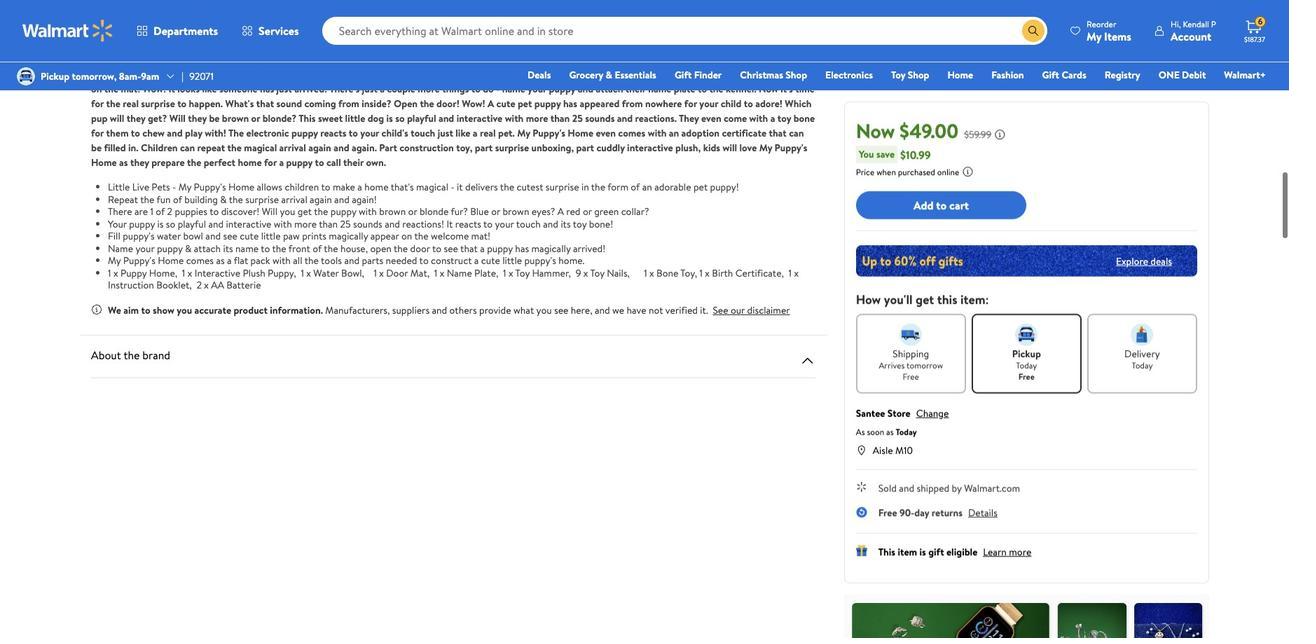 Task type: locate. For each thing, give the bounding box(es) containing it.
2 horizontal spatial brown
[[503, 205, 529, 219]]

to
[[520, 39, 529, 53], [597, 53, 606, 67], [241, 68, 250, 82], [471, 83, 480, 97], [698, 83, 707, 97], [177, 97, 187, 111], [744, 97, 753, 111], [131, 127, 140, 141], [349, 127, 358, 141], [315, 156, 324, 170], [321, 181, 330, 195], [936, 197, 947, 213], [210, 205, 219, 219], [483, 218, 493, 232], [261, 242, 270, 256], [432, 242, 442, 256], [419, 254, 429, 268], [141, 304, 150, 318]]

0 horizontal spatial pet
[[195, 53, 209, 67]]

1 horizontal spatial water
[[449, 68, 473, 82]]

welcome down fur?
[[431, 230, 469, 244]]

will right get?
[[169, 112, 186, 126]]

registry link
[[1098, 67, 1147, 83]]

has left appeared
[[563, 97, 577, 111]]

1 horizontal spatial make
[[333, 181, 355, 195]]

my inside the reorder my items
[[1087, 28, 1101, 44]]

1 shop from the left
[[786, 68, 807, 82]]

construct inside now your child can make a home that is truly magical! little live pets - my puppy's home allows kids to build a house that when complete delivers the cutest surprise in the form of an adorable pet puppy! my puppy's home comes as a flat pack with all the tools and parts your child needs to construct a cute little doghouse; after the walls and roof are put together, it's time to lay out the welcome mat and fill their puppy's water bowl. kids will be amazed when they see cute little paw prints magically appear on the mat! wow! it looks like someone has just arrived! there's just a couple more things to do - name your puppy and attach their name plate to the kennel. now it's time for the real surprise to happen. what's that sound coming from inside? open the door! wow! a cute pet puppy has appeared from nowhere for your child to adore! which pup will they get? will they be brown or blonde? this sweet little dog is so playful and interactive with more than 25 sounds and reactions. they even come with a toy bone for them to chew and play with! the electronic puppy reacts to your child's touch just like a real pet. my puppy's home even comes with an adoption certificate that can be filled in. children can repeat the magical arrival again and again. part construction toy, part surprise unboxing, part cuddly interactive plush, kids will love my puppy's home as they prepare the perfect home for a puppy to call their own.
[[608, 53, 649, 67]]

time up someone
[[219, 68, 239, 82]]

today inside delivery today
[[1132, 359, 1153, 371]]

my right fun
[[178, 181, 191, 195]]

appear inside now your child can make a home that is truly magical! little live pets - my puppy's home allows kids to build a house that when complete delivers the cutest surprise in the form of an adorable pet puppy! my puppy's home comes as a flat pack with all the tools and parts your child needs to construct a cute little doghouse; after the walls and roof are put together, it's time to lay out the welcome mat and fill their puppy's water bowl. kids will be amazed when they see cute little paw prints magically appear on the mat! wow! it looks like someone has just arrived! there's just a couple more things to do - name your puppy and attach their name plate to the kennel. now it's time for the real surprise to happen. what's that sound coming from inside? open the door! wow! a cute pet puppy has appeared from nowhere for your child to adore! which pup will they get? will they be brown or blonde? this sweet little dog is so playful and interactive with more than 25 sounds and reactions. they even come with a toy bone for them to chew and play with! the electronic puppy reacts to your child's touch just like a real pet. my puppy's home even comes with an adoption certificate that can be filled in. children can repeat the magical arrival again and again. part construction toy, part surprise unboxing, part cuddly interactive plush, kids will love my puppy's home as they prepare the perfect home for a puppy to call their own.
[[781, 68, 810, 82]]

magically down after
[[738, 68, 778, 82]]

0 vertical spatial even
[[701, 112, 721, 126]]

that's
[[391, 181, 414, 195]]

delivers inside now your child can make a home that is truly magical! little live pets - my puppy's home allows kids to build a house that when complete delivers the cutest surprise in the form of an adorable pet puppy! my puppy's home comes as a flat pack with all the tools and parts your child needs to construct a cute little doghouse; after the walls and roof are put together, it's time to lay out the welcome mat and fill their puppy's water bowl. kids will be amazed when they see cute little paw prints magically appear on the mat! wow! it looks like someone has just arrived! there's just a couple more things to do - name your puppy and attach their name plate to the kennel. now it's time for the real surprise to happen. what's that sound coming from inside? open the door! wow! a cute pet puppy has appeared from nowhere for your child to adore! which pup will they get? will they be brown or blonde? this sweet little dog is so playful and interactive with more than 25 sounds and reactions. they even come with a toy bone for them to chew and play with! the electronic puppy reacts to your child's touch just like a real pet. my puppy's home even comes with an adoption certificate that can be filled in. children can repeat the magical arrival again and again. part construction toy, part surprise unboxing, part cuddly interactive plush, kids will love my puppy's home as they prepare the perfect home for a puppy to call their own.
[[677, 39, 711, 53]]

gift up plate
[[675, 68, 692, 82]]

parts inside now your child can make a home that is truly magical! little live pets - my puppy's home allows kids to build a house that when complete delivers the cutest surprise in the form of an adorable pet puppy! my puppy's home comes as a flat pack with all the tools and parts your child needs to construct a cute little doghouse; after the walls and roof are put together, it's time to lay out the welcome mat and fill their puppy's water bowl. kids will be amazed when they see cute little paw prints magically appear on the mat! wow! it looks like someone has just arrived! there's just a couple more things to do - name your puppy and attach their name plate to the kennel. now it's time for the real surprise to happen. what's that sound coming from inside? open the door! wow! a cute pet puppy has appeared from nowhere for your child to adore! which pup will they get? will they be brown or blonde? this sweet little dog is so playful and interactive with more than 25 sounds and reactions. they even come with a toy bone for them to chew and play with! the electronic puppy reacts to your child's touch just like a real pet. my puppy's home even comes with an adoption certificate that can be filled in. children can repeat the magical arrival again and again. part construction toy, part surprise unboxing, part cuddly interactive plush, kids will love my puppy's home as they prepare the perfect home for a puppy to call their own.
[[501, 53, 523, 67]]

0 horizontal spatial pets
[[152, 181, 170, 195]]

live inside now your child can make a home that is truly magical! little live pets - my puppy's home allows kids to build a house that when complete delivers the cutest surprise in the form of an adorable pet puppy! my puppy's home comes as a flat pack with all the tools and parts your child needs to construct a cute little doghouse; after the walls and roof are put together, it's time to lay out the welcome mat and fill their puppy's water bowl. kids will be amazed when they see cute little paw prints magically appear on the mat! wow! it looks like someone has just arrived! there's just a couple more things to do - name your puppy and attach their name plate to the kennel. now it's time for the real surprise to happen. what's that sound coming from inside? open the door! wow! a cute pet puppy has appeared from nowhere for your child to adore! which pup will they get? will they be brown or blonde? this sweet little dog is so playful and interactive with more than 25 sounds and reactions. they even come with a toy bone for them to chew and play with! the electronic puppy reacts to your child's touch just like a real pet. my puppy's home even comes with an adoption certificate that can be filled in. children can repeat the magical arrival again and again. part construction toy, part surprise unboxing, part cuddly interactive plush, kids will love my puppy's home as they prepare the perfect home for a puppy to call their own.
[[347, 39, 365, 53]]

form inside little live pets - my puppy's home allows children to make a home that's magical - it delivers the cutest surprise in the form of an adorable pet puppy! repeat the fun of building & the surprise arrival again and again! there are 1 of 2 puppies to discover! will you get the puppy with brown or blonde fur? blue or brown eyes? a red or green collar? your puppy is so playful and interactive with more than 25 sounds and reactions! it reacts to your touch and its toy bone! fill puppy's water bowl and see cute little paw prints magically appear on the welcome mat! name your puppy & attach its name to the front of the house, open the door to see that a puppy has magically arrived! my puppy's home comes as a flat pack with all the tools and parts needed to construct a cute little puppy's home. 1 x puppy home​,  1 x interactive plush puppy​,  1 x water bowl​,    1 x door mat​,  1 x name plate​,  1 x toy hammer​,  9 x toy nails​,      1 x bone toy​, 1 x birth certificate,  1 x instruction booklet​,  2 x aa batterie
[[607, 181, 628, 195]]

construct up essentials
[[608, 53, 649, 67]]

santee
[[856, 406, 885, 420]]

touch
[[411, 127, 435, 141], [516, 218, 541, 232]]

touch up construction
[[411, 127, 435, 141]]

surprise left the children
[[245, 193, 279, 207]]

1 horizontal spatial even
[[701, 112, 721, 126]]

x left door
[[379, 267, 384, 281]]

live
[[347, 39, 365, 53], [132, 181, 149, 195]]

1 horizontal spatial prints
[[711, 68, 736, 82]]

a left pet.
[[473, 127, 477, 141]]

you
[[859, 147, 874, 161]]

part left cuddly
[[576, 142, 594, 156]]

1 horizontal spatial magical
[[416, 181, 448, 195]]

0 vertical spatial puppy!
[[211, 53, 241, 67]]

now
[[91, 39, 111, 53], [759, 83, 778, 97], [856, 117, 895, 144]]

a
[[487, 97, 494, 111], [557, 205, 564, 219]]

0 horizontal spatial it's
[[205, 68, 217, 82]]

home inside home link
[[947, 68, 973, 82]]

playful inside now your child can make a home that is truly magical! little live pets - my puppy's home allows kids to build a house that when complete delivers the cutest surprise in the form of an adorable pet puppy! my puppy's home comes as a flat pack with all the tools and parts your child needs to construct a cute little doghouse; after the walls and roof are put together, it's time to lay out the welcome mat and fill their puppy's water bowl. kids will be amazed when they see cute little paw prints magically appear on the mat! wow! it looks like someone has just arrived! there's just a couple more things to do - name your puppy and attach their name plate to the kennel. now it's time for the real surprise to happen. what's that sound coming from inside? open the door! wow! a cute pet puppy has appeared from nowhere for your child to adore! which pup will they get? will they be brown or blonde? this sweet little dog is so playful and interactive with more than 25 sounds and reactions. they even come with a toy bone for them to chew and play with! the electronic puppy reacts to your child's touch just like a real pet. my puppy's home even comes with an adoption certificate that can be filled in. children can repeat the magical arrival again and again. part construction toy, part surprise unboxing, part cuddly interactive plush, kids will love my puppy's home as they prepare the perfect home for a puppy to call their own.
[[407, 112, 436, 126]]

one
[[1159, 68, 1180, 82]]

today for pickup
[[1016, 359, 1037, 371]]

0 vertical spatial arrival
[[279, 142, 306, 156]]

1 vertical spatial an
[[669, 127, 679, 141]]

they
[[610, 68, 629, 82], [127, 112, 145, 126], [188, 112, 207, 126], [130, 156, 149, 170]]

your
[[108, 218, 127, 232]]

little inside now your child can make a home that is truly magical! little live pets - my puppy's home allows kids to build a house that when complete delivers the cutest surprise in the form of an adorable pet puppy! my puppy's home comes as a flat pack with all the tools and parts your child needs to construct a cute little doghouse; after the walls and roof are put together, it's time to lay out the welcome mat and fill their puppy's water bowl. kids will be amazed when they see cute little paw prints magically appear on the mat! wow! it looks like someone has just arrived! there's just a couple more things to do - name your puppy and attach their name plate to the kennel. now it's time for the real surprise to happen. what's that sound coming from inside? open the door! wow! a cute pet puppy has appeared from nowhere for your child to adore! which pup will they get? will they be brown or blonde? this sweet little dog is so playful and interactive with more than 25 sounds and reactions. they even come with a toy bone for them to chew and play with! the electronic puppy reacts to your child's touch just like a real pet. my puppy's home even comes with an adoption certificate that can be filled in. children can repeat the magical arrival again and again. part construction toy, part surprise unboxing, part cuddly interactive plush, kids will love my puppy's home as they prepare the perfect home for a puppy to call their own.
[[322, 39, 345, 53]]

1 vertical spatial parts
[[362, 254, 383, 268]]

0 horizontal spatial just
[[276, 83, 292, 97]]

0 horizontal spatial mat!
[[121, 83, 140, 97]]

that up the needs
[[590, 39, 607, 53]]

interactive inside little live pets - my puppy's home allows children to make a home that's magical - it delivers the cutest surprise in the form of an adorable pet puppy! repeat the fun of building & the surprise arrival again and again! there are 1 of 2 puppies to discover! will you get the puppy with brown or blonde fur? blue or brown eyes? a red or green collar? your puppy is so playful and interactive with more than 25 sounds and reactions! it reacts to your touch and its toy bone! fill puppy's water bowl and see cute little paw prints magically appear on the welcome mat! name your puppy & attach its name to the front of the house, open the door to see that a puppy has magically arrived! my puppy's home comes as a flat pack with all the tools and parts needed to construct a cute little puppy's home. 1 x puppy home​,  1 x interactive plush puppy​,  1 x water bowl​,    1 x door mat​,  1 x name plate​,  1 x toy hammer​,  9 x toy nails​,      1 x bone toy​, 1 x birth certificate,  1 x instruction booklet​,  2 x aa batterie
[[226, 218, 271, 232]]

2 horizontal spatial can
[[789, 127, 804, 141]]

m10
[[895, 443, 913, 457]]

0 horizontal spatial toy
[[515, 267, 530, 281]]

of up collar?
[[631, 181, 640, 195]]

1 horizontal spatial shop
[[908, 68, 929, 82]]

on up 'needed'
[[401, 230, 412, 244]]

1 horizontal spatial playful
[[407, 112, 436, 126]]

flat
[[370, 53, 385, 67], [234, 254, 248, 268]]

little up gift finder
[[680, 53, 700, 67]]

a down adore!
[[770, 112, 775, 126]]

as right soon
[[886, 426, 894, 438]]

name left plate​,
[[447, 267, 472, 281]]

 image
[[17, 67, 35, 85]]

gift
[[675, 68, 692, 82], [1042, 68, 1059, 82]]

intent image for shipping image
[[900, 324, 922, 346]]

delivers inside little live pets - my puppy's home allows children to make a home that's magical - it delivers the cutest surprise in the form of an adorable pet puppy! repeat the fun of building & the surprise arrival again and again! there are 1 of 2 puppies to discover! will you get the puppy with brown or blonde fur? blue or brown eyes? a red or green collar? your puppy is so playful and interactive with more than 25 sounds and reactions! it reacts to your touch and its toy bone! fill puppy's water bowl and see cute little paw prints magically appear on the welcome mat! name your puppy & attach its name to the front of the house, open the door to see that a puppy has magically arrived! my puppy's home comes as a flat pack with all the tools and parts needed to construct a cute little puppy's home. 1 x puppy home​,  1 x interactive plush puppy​,  1 x water bowl​,    1 x door mat​,  1 x name plate​,  1 x toy hammer​,  9 x toy nails​,      1 x bone toy​, 1 x birth certificate,  1 x instruction booklet​,  2 x aa batterie
[[465, 181, 498, 195]]

0 horizontal spatial wow!
[[143, 83, 166, 97]]

or
[[251, 112, 260, 126], [408, 205, 417, 219], [491, 205, 500, 219], [583, 205, 592, 219]]

attach
[[596, 83, 623, 97], [194, 242, 221, 256]]

magical down electronic
[[244, 142, 277, 156]]

1 horizontal spatial so
[[395, 112, 405, 126]]

0 horizontal spatial pickup
[[41, 69, 70, 83]]

you save $10.99
[[859, 147, 931, 162]]

little inside little live pets - my puppy's home allows children to make a home that's magical - it delivers the cutest surprise in the form of an adorable pet puppy! repeat the fun of building & the surprise arrival again and again! there are 1 of 2 puppies to discover! will you get the puppy with brown or blonde fur? blue or brown eyes? a red or green collar? your puppy is so playful and interactive with more than 25 sounds and reactions! it reacts to your touch and its toy bone! fill puppy's water bowl and see cute little paw prints magically appear on the welcome mat! name your puppy & attach its name to the front of the house, open the door to see that a puppy has magically arrived! my puppy's home comes as a flat pack with all the tools and parts needed to construct a cute little puppy's home. 1 x puppy home​,  1 x interactive plush puppy​,  1 x water bowl​,    1 x door mat​,  1 x name plate​,  1 x toy hammer​,  9 x toy nails​,      1 x bone toy​, 1 x birth certificate,  1 x instruction booklet​,  2 x aa batterie
[[108, 181, 130, 195]]

playful down open
[[407, 112, 436, 126]]

2 gift from the left
[[1042, 68, 1059, 82]]

1 horizontal spatial name
[[447, 267, 472, 281]]

looks
[[177, 83, 200, 97]]

adorable inside little live pets - my puppy's home allows children to make a home that's magical - it delivers the cutest surprise in the form of an adorable pet puppy! repeat the fun of building & the surprise arrival again and again! there are 1 of 2 puppies to discover! will you get the puppy with brown or blonde fur? blue or brown eyes? a red or green collar? your puppy is so playful and interactive with more than 25 sounds and reactions! it reacts to your touch and its toy bone! fill puppy's water bowl and see cute little paw prints magically appear on the welcome mat! name your puppy & attach its name to the front of the house, open the door to see that a puppy has magically arrived! my puppy's home comes as a flat pack with all the tools and parts needed to construct a cute little puppy's home. 1 x puppy home​,  1 x interactive plush puppy​,  1 x water bowl​,    1 x door mat​,  1 x name plate​,  1 x toy hammer​,  9 x toy nails​,      1 x bone toy​, 1 x birth certificate,  1 x instruction booklet​,  2 x aa batterie
[[654, 181, 691, 195]]

pets inside little live pets - my puppy's home allows children to make a home that's magical - it delivers the cutest surprise in the form of an adorable pet puppy! repeat the fun of building & the surprise arrival again and again! there are 1 of 2 puppies to discover! will you get the puppy with brown or blonde fur? blue or brown eyes? a red or green collar? your puppy is so playful and interactive with more than 25 sounds and reactions! it reacts to your touch and its toy bone! fill puppy's water bowl and see cute little paw prints magically appear on the welcome mat! name your puppy & attach its name to the front of the house, open the door to see that a puppy has magically arrived! my puppy's home comes as a flat pack with all the tools and parts needed to construct a cute little puppy's home. 1 x puppy home​,  1 x interactive plush puppy​,  1 x water bowl​,    1 x door mat​,  1 x name plate​,  1 x toy hammer​,  9 x toy nails​,      1 x bone toy​, 1 x birth certificate,  1 x instruction booklet​,  2 x aa batterie
[[152, 181, 170, 195]]

90-
[[899, 506, 914, 520]]

bone
[[656, 267, 678, 281]]

1 vertical spatial reacts
[[455, 218, 481, 232]]

put
[[145, 68, 160, 82]]

legal information image
[[962, 166, 973, 177]]

0 horizontal spatial on
[[91, 83, 102, 97]]

it
[[168, 83, 175, 97], [447, 218, 453, 232]]

1 vertical spatial than
[[319, 218, 338, 232]]

water inside little live pets - my puppy's home allows children to make a home that's magical - it delivers the cutest surprise in the form of an adorable pet puppy! repeat the fun of building & the surprise arrival again and again! there are 1 of 2 puppies to discover! will you get the puppy with brown or blonde fur? blue or brown eyes? a red or green collar? your puppy is so playful and interactive with more than 25 sounds and reactions! it reacts to your touch and its toy bone! fill puppy's water bowl and see cute little paw prints magically appear on the welcome mat! name your puppy & attach its name to the front of the house, open the door to see that a puppy has magically arrived! my puppy's home comes as a flat pack with all the tools and parts needed to construct a cute little puppy's home. 1 x puppy home​,  1 x interactive plush puppy​,  1 x water bowl​,    1 x door mat​,  1 x name plate​,  1 x toy hammer​,  9 x toy nails​,      1 x bone toy​, 1 x birth certificate,  1 x instruction booklet​,  2 x aa batterie
[[157, 230, 181, 244]]

intent image for delivery image
[[1131, 324, 1153, 346]]

more up front
[[294, 218, 317, 232]]

arrives
[[879, 359, 905, 371]]

puppy's
[[409, 39, 442, 53], [259, 53, 291, 67], [533, 127, 565, 141], [775, 142, 807, 156], [194, 181, 226, 195], [123, 254, 155, 268]]

9am
[[141, 69, 159, 83]]

home left fashion link
[[947, 68, 973, 82]]

your right blue
[[495, 218, 514, 232]]

1 horizontal spatial can
[[180, 142, 195, 156]]

details button
[[968, 506, 998, 520]]

certificate
[[722, 127, 766, 141]]

magical inside now your child can make a home that is truly magical! little live pets - my puppy's home allows kids to build a house that when complete delivers the cutest surprise in the form of an adorable pet puppy! my puppy's home comes as a flat pack with all the tools and parts your child needs to construct a cute little doghouse; after the walls and roof are put together, it's time to lay out the welcome mat and fill their puppy's water bowl. kids will be amazed when they see cute little paw prints magically appear on the mat! wow! it looks like someone has just arrived! there's just a couple more things to do - name your puppy and attach their name plate to the kennel. now it's time for the real surprise to happen. what's that sound coming from inside? open the door! wow! a cute pet puppy has appeared from nowhere for your child to adore! which pup will they get? will they be brown or blonde? this sweet little dog is so playful and interactive with more than 25 sounds and reactions. they even come with a toy bone for them to chew and play with! the electronic puppy reacts to your child's touch just like a real pet. my puppy's home even comes with an adoption certificate that can be filled in. children can repeat the magical arrival again and again. part construction toy, part surprise unboxing, part cuddly interactive plush, kids will love my puppy's home as they prepare the perfect home for a puppy to call their own.
[[244, 142, 277, 156]]

x left aa
[[204, 279, 209, 293]]

0 vertical spatial appear
[[781, 68, 810, 82]]

shop for toy shop
[[908, 68, 929, 82]]

sounds inside now your child can make a home that is truly magical! little live pets - my puppy's home allows kids to build a house that when complete delivers the cutest surprise in the form of an adorable pet puppy! my puppy's home comes as a flat pack with all the tools and parts your child needs to construct a cute little doghouse; after the walls and roof are put together, it's time to lay out the welcome mat and fill their puppy's water bowl. kids will be amazed when they see cute little paw prints magically appear on the mat! wow! it looks like someone has just arrived! there's just a couple more things to do - name your puppy and attach their name plate to the kennel. now it's time for the real surprise to happen. what's that sound coming from inside? open the door! wow! a cute pet puppy has appeared from nowhere for your child to adore! which pup will they get? will they be brown or blonde? this sweet little dog is so playful and interactive with more than 25 sounds and reactions. they even come with a toy bone for them to chew and play with! the electronic puppy reacts to your child's touch just like a real pet. my puppy's home even comes with an adoption certificate that can be filled in. children can repeat the magical arrival again and again. part construction toy, part surprise unboxing, part cuddly interactive plush, kids will love my puppy's home as they prepare the perfect home for a puppy to call their own.
[[585, 112, 615, 126]]

$10.99
[[900, 147, 931, 162]]

call
[[326, 156, 341, 170]]

add
[[913, 197, 933, 213]]

like up happen. on the left
[[202, 83, 217, 97]]

their down essentials
[[625, 83, 646, 97]]

wow!
[[143, 83, 166, 97], [462, 97, 485, 111]]

more right learn
[[1009, 545, 1031, 559]]

gift finder link
[[668, 67, 728, 83]]

prints inside now your child can make a home that is truly magical! little live pets - my puppy's home allows kids to build a house that when complete delivers the cutest surprise in the form of an adorable pet puppy! my puppy's home comes as a flat pack with all the tools and parts your child needs to construct a cute little doghouse; after the walls and roof are put together, it's time to lay out the welcome mat and fill their puppy's water bowl. kids will be amazed when they see cute little paw prints magically appear on the mat! wow! it looks like someone has just arrived! there's just a couple more things to do - name your puppy and attach their name plate to the kennel. now it's time for the real surprise to happen. what's that sound coming from inside? open the door! wow! a cute pet puppy has appeared from nowhere for your child to adore! which pup will they get? will they be brown or blonde? this sweet little dog is so playful and interactive with more than 25 sounds and reactions. they even come with a toy bone for them to chew and play with! the electronic puppy reacts to your child's touch just like a real pet. my puppy's home even comes with an adoption certificate that can be filled in. children can repeat the magical arrival again and again. part construction toy, part surprise unboxing, part cuddly interactive plush, kids will love my puppy's home as they prepare the perfect home for a puppy to call their own.
[[711, 68, 736, 82]]

0 horizontal spatial &
[[185, 242, 192, 256]]

0 horizontal spatial paw
[[283, 230, 300, 244]]

red
[[566, 205, 580, 219]]

0 vertical spatial flat
[[370, 53, 385, 67]]

will inside little live pets - my puppy's home allows children to make a home that's magical - it delivers the cutest surprise in the form of an adorable pet puppy! repeat the fun of building & the surprise arrival again and again! there are 1 of 2 puppies to discover! will you get the puppy with brown or blonde fur? blue or brown eyes? a red or green collar? your puppy is so playful and interactive with more than 25 sounds and reactions! it reacts to your touch and its toy bone! fill puppy's water bowl and see cute little paw prints magically appear on the welcome mat! name your puppy & attach its name to the front of the house, open the door to see that a puppy has magically arrived! my puppy's home comes as a flat pack with all the tools and parts needed to construct a cute little puppy's home. 1 x puppy home​,  1 x interactive plush puppy​,  1 x water bowl​,    1 x door mat​,  1 x name plate​,  1 x toy hammer​,  9 x toy nails​,      1 x bone toy​, 1 x birth certificate,  1 x instruction booklet​,  2 x aa batterie
[[262, 205, 277, 219]]

home up things
[[444, 39, 470, 53]]

see down discover!
[[223, 230, 237, 244]]

0 vertical spatial its
[[561, 218, 571, 232]]

0 horizontal spatial even
[[596, 127, 616, 141]]

arrival inside little live pets - my puppy's home allows children to make a home that's magical - it delivers the cutest surprise in the form of an adorable pet puppy! repeat the fun of building & the surprise arrival again and again! there are 1 of 2 puppies to discover! will you get the puppy with brown or blonde fur? blue or brown eyes? a red or green collar? your puppy is so playful and interactive with more than 25 sounds and reactions! it reacts to your touch and its toy bone! fill puppy's water bowl and see cute little paw prints magically appear on the welcome mat! name your puppy & attach its name to the front of the house, open the door to see that a puppy has magically arrived! my puppy's home comes as a flat pack with all the tools and parts needed to construct a cute little puppy's home. 1 x puppy home​,  1 x interactive plush puppy​,  1 x water bowl​,    1 x door mat​,  1 x name plate​,  1 x toy hammer​,  9 x toy nails​,      1 x bone toy​, 1 x birth certificate,  1 x instruction booklet​,  2 x aa batterie
[[281, 193, 307, 207]]

surprise up get?
[[141, 97, 175, 111]]

0 vertical spatial toy
[[777, 112, 791, 126]]

0 horizontal spatial cutest
[[517, 181, 543, 195]]

home
[[444, 39, 470, 53], [294, 53, 319, 67], [947, 68, 973, 82], [568, 127, 593, 141], [91, 156, 117, 170], [228, 181, 254, 195], [158, 254, 184, 268]]

house,
[[340, 242, 368, 256]]

0 horizontal spatial comes
[[186, 254, 214, 268]]

that inside little live pets - my puppy's home allows children to make a home that's magical - it delivers the cutest surprise in the form of an adorable pet puppy! repeat the fun of building & the surprise arrival again and again! there are 1 of 2 puppies to discover! will you get the puppy with brown or blonde fur? blue or brown eyes? a red or green collar? your puppy is so playful and interactive with more than 25 sounds and reactions! it reacts to your touch and its toy bone! fill puppy's water bowl and see cute little paw prints magically appear on the welcome mat! name your puppy & attach its name to the front of the house, open the door to see that a puppy has magically arrived! my puppy's home comes as a flat pack with all the tools and parts needed to construct a cute little puppy's home. 1 x puppy home​,  1 x interactive plush puppy​,  1 x water bowl​,    1 x door mat​,  1 x name plate​,  1 x toy hammer​,  9 x toy nails​,      1 x bone toy​, 1 x birth certificate,  1 x instruction booklet​,  2 x aa batterie
[[460, 242, 478, 256]]

1 vertical spatial toy
[[573, 218, 587, 232]]

cutest
[[730, 39, 756, 53], [517, 181, 543, 195]]

2 horizontal spatial child
[[721, 97, 741, 111]]

1 horizontal spatial welcome
[[431, 230, 469, 244]]

1 horizontal spatial attach
[[596, 83, 623, 97]]

0 vertical spatial adorable
[[155, 53, 192, 67]]

puppy's up out on the top left of the page
[[259, 53, 291, 67]]

cutest inside little live pets - my puppy's home allows children to make a home that's magical - it delivers the cutest surprise in the form of an adorable pet puppy! repeat the fun of building & the surprise arrival again and again! there are 1 of 2 puppies to discover! will you get the puppy with brown or blonde fur? blue or brown eyes? a red or green collar? your puppy is so playful and interactive with more than 25 sounds and reactions! it reacts to your touch and its toy bone! fill puppy's water bowl and see cute little paw prints magically appear on the welcome mat! name your puppy & attach its name to the front of the house, open the door to see that a puppy has magically arrived! my puppy's home comes as a flat pack with all the tools and parts needed to construct a cute little puppy's home. 1 x puppy home​,  1 x interactive plush puppy​,  1 x water bowl​,    1 x door mat​,  1 x name plate​,  1 x toy hammer​,  9 x toy nails​,      1 x bone toy​, 1 x birth certificate,  1 x instruction booklet​,  2 x aa batterie
[[517, 181, 543, 195]]

home inside little live pets - my puppy's home allows children to make a home that's magical - it delivers the cutest surprise in the form of an adorable pet puppy! repeat the fun of building & the surprise arrival again and again! there are 1 of 2 puppies to discover! will you get the puppy with brown or blonde fur? blue or brown eyes? a red or green collar? your puppy is so playful and interactive with more than 25 sounds and reactions! it reacts to your touch and its toy bone! fill puppy's water bowl and see cute little paw prints magically appear on the welcome mat! name your puppy & attach its name to the front of the house, open the door to see that a puppy has magically arrived! my puppy's home comes as a flat pack with all the tools and parts needed to construct a cute little puppy's home. 1 x puppy home​,  1 x interactive plush puppy​,  1 x water bowl​,    1 x door mat​,  1 x name plate​,  1 x toy hammer​,  9 x toy nails​,      1 x bone toy​, 1 x birth certificate,  1 x instruction booklet​,  2 x aa batterie
[[364, 181, 388, 195]]

name up plush
[[235, 242, 259, 256]]

gifting made easy image
[[856, 545, 867, 556]]

1 vertical spatial this
[[878, 545, 895, 559]]

1 vertical spatial magical
[[416, 181, 448, 195]]

2 shop from the left
[[908, 68, 929, 82]]

& right building
[[220, 193, 227, 207]]

brown inside now your child can make a home that is truly magical! little live pets - my puppy's home allows kids to build a house that when complete delivers the cutest surprise in the form of an adorable pet puppy! my puppy's home comes as a flat pack with all the tools and parts your child needs to construct a cute little doghouse; after the walls and roof are put together, it's time to lay out the welcome mat and fill their puppy's water bowl. kids will be amazed when they see cute little paw prints magically appear on the mat! wow! it looks like someone has just arrived! there's just a couple more things to do - name your puppy and attach their name plate to the kennel. now it's time for the real surprise to happen. what's that sound coming from inside? open the door! wow! a cute pet puppy has appeared from nowhere for your child to adore! which pup will they get? will they be brown or blonde? this sweet little dog is so playful and interactive with more than 25 sounds and reactions. they even come with a toy bone for them to chew and play with! the electronic puppy reacts to your child's touch just like a real pet. my puppy's home even comes with an adoption certificate that can be filled in. children can repeat the magical arrival again and again. part construction toy, part surprise unboxing, part cuddly interactive plush, kids will love my puppy's home as they prepare the perfect home for a puppy to call their own.
[[222, 112, 249, 126]]

& right grocery
[[606, 68, 612, 82]]

time up which
[[795, 83, 815, 97]]

0 vertical spatial parts
[[501, 53, 523, 67]]

magically
[[738, 68, 778, 82], [329, 230, 368, 244], [531, 242, 571, 256]]

has down out on the top left of the page
[[260, 83, 274, 97]]

little live pets - my puppy's home allows children to make a home that's magical - it delivers the cutest surprise in the form of an adorable pet puppy! repeat the fun of building & the surprise arrival again and again! there are 1 of 2 puppies to discover! will you get the puppy with brown or blonde fur? blue or brown eyes? a red or green collar? your puppy is so playful and interactive with more than 25 sounds and reactions! it reacts to your touch and its toy bone! fill puppy's water bowl and see cute little paw prints magically appear on the welcome mat! name your puppy & attach its name to the front of the house, open the door to see that a puppy has magically arrived! my puppy's home comes as a flat pack with all the tools and parts needed to construct a cute little puppy's home. 1 x puppy home​,  1 x interactive plush puppy​,  1 x water bowl​,    1 x door mat​,  1 x name plate​,  1 x toy hammer​,  9 x toy nails​,      1 x bone toy​, 1 x birth certificate,  1 x instruction booklet​,  2 x aa batterie
[[108, 181, 799, 293]]

a left red
[[557, 205, 564, 219]]

allows inside now your child can make a home that is truly magical! little live pets - my puppy's home allows kids to build a house that when complete delivers the cutest surprise in the form of an adorable pet puppy! my puppy's home comes as a flat pack with all the tools and parts your child needs to construct a cute little doghouse; after the walls and roof are put together, it's time to lay out the welcome mat and fill their puppy's water bowl. kids will be amazed when they see cute little paw prints magically appear on the mat! wow! it looks like someone has just arrived! there's just a couple more things to do - name your puppy and attach their name plate to the kennel. now it's time for the real surprise to happen. what's that sound coming from inside? open the door! wow! a cute pet puppy has appeared from nowhere for your child to adore! which pup will they get? will they be brown or blonde? this sweet little dog is so playful and interactive with more than 25 sounds and reactions. they even come with a toy bone for them to chew and play with! the electronic puppy reacts to your child's touch just like a real pet. my puppy's home even comes with an adoption certificate that can be filled in. children can repeat the magical arrival again and again. part construction toy, part surprise unboxing, part cuddly interactive plush, kids will love my puppy's home as they prepare the perfect home for a puppy to call their own.
[[472, 39, 498, 53]]

arrival inside now your child can make a home that is truly magical! little live pets - my puppy's home allows kids to build a house that when complete delivers the cutest surprise in the form of an adorable pet puppy! my puppy's home comes as a flat pack with all the tools and parts your child needs to construct a cute little doghouse; after the walls and roof are put together, it's time to lay out the welcome mat and fill their puppy's water bowl. kids will be amazed when they see cute little paw prints magically appear on the mat! wow! it looks like someone has just arrived! there's just a couple more things to do - name your puppy and attach their name plate to the kennel. now it's time for the real surprise to happen. what's that sound coming from inside? open the door! wow! a cute pet puppy has appeared from nowhere for your child to adore! which pup will they get? will they be brown or blonde? this sweet little dog is so playful and interactive with more than 25 sounds and reactions. they even come with a toy bone for them to chew and play with! the electronic puppy reacts to your child's touch just like a real pet. my puppy's home even comes with an adoption certificate that can be filled in. children can repeat the magical arrival again and again. part construction toy, part surprise unboxing, part cuddly interactive plush, kids will love my puppy's home as they prepare the perfect home for a puppy to call their own.
[[279, 142, 306, 156]]

add to cart button
[[856, 191, 1027, 219]]

home
[[207, 39, 231, 53], [238, 156, 262, 170], [364, 181, 388, 195]]

pickup left tomorrow, at the left of the page
[[41, 69, 70, 83]]

with up open
[[359, 205, 377, 219]]

the left house,
[[324, 242, 338, 256]]

to right the children
[[321, 181, 330, 195]]

make inside little live pets - my puppy's home allows children to make a home that's magical - it delivers the cutest surprise in the form of an adorable pet puppy! repeat the fun of building & the surprise arrival again and again! there are 1 of 2 puppies to discover! will you get the puppy with brown or blonde fur? blue or brown eyes? a red or green collar? your puppy is so playful and interactive with more than 25 sounds and reactions! it reacts to your touch and its toy bone! fill puppy's water bowl and see cute little paw prints magically appear on the welcome mat! name your puppy & attach its name to the front of the house, open the door to see that a puppy has magically arrived! my puppy's home comes as a flat pack with all the tools and parts needed to construct a cute little puppy's home. 1 x puppy home​,  1 x interactive plush puppy​,  1 x water bowl​,    1 x door mat​,  1 x name plate​,  1 x toy hammer​,  9 x toy nails​,      1 x bone toy​, 1 x birth certificate,  1 x instruction booklet​,  2 x aa batterie
[[333, 181, 355, 195]]

x left birth on the top of the page
[[705, 267, 710, 281]]

tomorrow
[[907, 359, 943, 371]]

comes inside little live pets - my puppy's home allows children to make a home that's magical - it delivers the cutest surprise in the form of an adorable pet puppy! repeat the fun of building & the surprise arrival again and again! there are 1 of 2 puppies to discover! will you get the puppy with brown or blonde fur? blue or brown eyes? a red or green collar? your puppy is so playful and interactive with more than 25 sounds and reactions! it reacts to your touch and its toy bone! fill puppy's water bowl and see cute little paw prints magically appear on the welcome mat! name your puppy & attach its name to the front of the house, open the door to see that a puppy has magically arrived! my puppy's home comes as a flat pack with all the tools and parts needed to construct a cute little puppy's home. 1 x puppy home​,  1 x interactive plush puppy​,  1 x water bowl​,    1 x door mat​,  1 x name plate​,  1 x toy hammer​,  9 x toy nails​,      1 x bone toy​, 1 x birth certificate,  1 x instruction booklet​,  2 x aa batterie
[[186, 254, 214, 268]]

is left truly
[[253, 39, 260, 53]]

0 vertical spatial a
[[487, 97, 494, 111]]

25 inside little live pets - my puppy's home allows children to make a home that's magical - it delivers the cutest surprise in the form of an adorable pet puppy! repeat the fun of building & the surprise arrival again and again! there are 1 of 2 puppies to discover! will you get the puppy with brown or blonde fur? blue or brown eyes? a red or green collar? your puppy is so playful and interactive with more than 25 sounds and reactions! it reacts to your touch and its toy bone! fill puppy's water bowl and see cute little paw prints magically appear on the welcome mat! name your puppy & attach its name to the front of the house, open the door to see that a puppy has magically arrived! my puppy's home comes as a flat pack with all the tools and parts needed to construct a cute little puppy's home. 1 x puppy home​,  1 x interactive plush puppy​,  1 x water bowl​,    1 x door mat​,  1 x name plate​,  1 x toy hammer​,  9 x toy nails​,      1 x bone toy​, 1 x birth certificate,  1 x instruction booklet​,  2 x aa batterie
[[340, 218, 351, 232]]

plate
[[674, 83, 695, 97]]

2 horizontal spatial &
[[606, 68, 612, 82]]

pet.
[[498, 127, 515, 141]]

shop for christmas shop
[[786, 68, 807, 82]]

2 horizontal spatial puppy's
[[524, 254, 556, 268]]

25 down appeared
[[572, 112, 583, 126]]

pets inside now your child can make a home that is truly magical! little live pets - my puppy's home allows kids to build a house that when complete delivers the cutest surprise in the form of an adorable pet puppy! my puppy's home comes as a flat pack with all the tools and parts your child needs to construct a cute little doghouse; after the walls and roof are put together, it's time to lay out the welcome mat and fill their puppy's water bowl. kids will be amazed when they see cute little paw prints magically appear on the mat! wow! it looks like someone has just arrived! there's just a couple more things to do - name your puppy and attach their name plate to the kennel. now it's time for the real surprise to happen. what's that sound coming from inside? open the door! wow! a cute pet puppy has appeared from nowhere for your child to adore! which pup will they get? will they be brown or blonde? this sweet little dog is so playful and interactive with more than 25 sounds and reactions. they even come with a toy bone for them to chew and play with! the electronic puppy reacts to your child's touch just like a real pet. my puppy's home even comes with an adoption certificate that can be filled in. children can repeat the magical arrival again and again. part construction toy, part surprise unboxing, part cuddly interactive plush, kids will love my puppy's home as they prepare the perfect home for a puppy to call their own.
[[367, 39, 385, 53]]

be up with!
[[209, 112, 220, 126]]

2 vertical spatial home
[[364, 181, 388, 195]]

welcome inside little live pets - my puppy's home allows children to make a home that's magical - it delivers the cutest surprise in the form of an adorable pet puppy! repeat the fun of building & the surprise arrival again and again! there are 1 of 2 puppies to discover! will you get the puppy with brown or blonde fur? blue or brown eyes? a red or green collar? your puppy is so playful and interactive with more than 25 sounds and reactions! it reacts to your touch and its toy bone! fill puppy's water bowl and see cute little paw prints magically appear on the welcome mat! name your puppy & attach its name to the front of the house, open the door to see that a puppy has magically arrived! my puppy's home comes as a flat pack with all the tools and parts needed to construct a cute little puppy's home. 1 x puppy home​,  1 x interactive plush puppy​,  1 x water bowl​,    1 x door mat​,  1 x name plate​,  1 x toy hammer​,  9 x toy nails​,      1 x bone toy​, 1 x birth certificate,  1 x instruction booklet​,  2 x aa batterie
[[431, 230, 469, 244]]

an up put
[[143, 53, 153, 67]]

0 vertical spatial when
[[610, 39, 633, 53]]

0 horizontal spatial when
[[585, 68, 608, 82]]

little up plate
[[669, 68, 689, 82]]

reacts inside little live pets - my puppy's home allows children to make a home that's magical - it delivers the cutest surprise in the form of an adorable pet puppy! repeat the fun of building & the surprise arrival again and again! there are 1 of 2 puppies to discover! will you get the puppy with brown or blonde fur? blue or brown eyes? a red or green collar? your puppy is so playful and interactive with more than 25 sounds and reactions! it reacts to your touch and its toy bone! fill puppy's water bowl and see cute little paw prints magically appear on the welcome mat! name your puppy & attach its name to the front of the house, open the door to see that a puppy has magically arrived! my puppy's home comes as a flat pack with all the tools and parts needed to construct a cute little puppy's home. 1 x puppy home​,  1 x interactive plush puppy​,  1 x water bowl​,    1 x door mat​,  1 x name plate​,  1 x toy hammer​,  9 x toy nails​,      1 x bone toy​, 1 x birth certificate,  1 x instruction booklet​,  2 x aa batterie
[[455, 218, 481, 232]]

door
[[386, 267, 408, 281]]

paw inside now your child can make a home that is truly magical! little live pets - my puppy's home allows kids to build a house that when complete delivers the cutest surprise in the form of an adorable pet puppy! my puppy's home comes as a flat pack with all the tools and parts your child needs to construct a cute little doghouse; after the walls and roof are put together, it's time to lay out the welcome mat and fill their puppy's water bowl. kids will be amazed when they see cute little paw prints magically appear on the mat! wow! it looks like someone has just arrived! there's just a couple more things to do - name your puppy and attach their name plate to the kennel. now it's time for the real surprise to happen. what's that sound coming from inside? open the door! wow! a cute pet puppy has appeared from nowhere for your child to adore! which pup will they get? will they be brown or blonde? this sweet little dog is so playful and interactive with more than 25 sounds and reactions. they even come with a toy bone for them to chew and play with! the electronic puppy reacts to your child's touch just like a real pet. my puppy's home even comes with an adoption certificate that can be filled in. children can repeat the magical arrival again and again. part construction toy, part surprise unboxing, part cuddly interactive plush, kids will love my puppy's home as they prepare the perfect home for a puppy to call their own.
[[691, 68, 708, 82]]

pack
[[387, 53, 407, 67], [251, 254, 270, 268]]

puppy's inside now your child can make a home that is truly magical! little live pets - my puppy's home allows kids to build a house that when complete delivers the cutest surprise in the form of an adorable pet puppy! my puppy's home comes as a flat pack with all the tools and parts your child needs to construct a cute little doghouse; after the walls and roof are put together, it's time to lay out the welcome mat and fill their puppy's water bowl. kids will be amazed when they see cute little paw prints magically appear on the mat! wow! it looks like someone has just arrived! there's just a couple more things to do - name your puppy and attach their name plate to the kennel. now it's time for the real surprise to happen. what's that sound coming from inside? open the door! wow! a cute pet puppy has appeared from nowhere for your child to adore! which pup will they get? will they be brown or blonde? this sweet little dog is so playful and interactive with more than 25 sounds and reactions. they even come with a toy bone for them to chew and play with! the electronic puppy reacts to your child's touch just like a real pet. my puppy's home even comes with an adoption certificate that can be filled in. children can repeat the magical arrival again and again. part construction toy, part surprise unboxing, part cuddly interactive plush, kids will love my puppy's home as they prepare the perfect home for a puppy to call their own.
[[414, 68, 446, 82]]

Search search field
[[322, 17, 1047, 45]]

0 horizontal spatial part
[[475, 142, 493, 156]]

touch inside little live pets - my puppy's home allows children to make a home that's magical - it delivers the cutest surprise in the form of an adorable pet puppy! repeat the fun of building & the surprise arrival again and again! there are 1 of 2 puppies to discover! will you get the puppy with brown or blonde fur? blue or brown eyes? a red or green collar? your puppy is so playful and interactive with more than 25 sounds and reactions! it reacts to your touch and its toy bone! fill puppy's water bowl and see cute little paw prints magically appear on the welcome mat! name your puppy & attach its name to the front of the house, open the door to see that a puppy has magically arrived! my puppy's home comes as a flat pack with all the tools and parts needed to construct a cute little puppy's home. 1 x puppy home​,  1 x interactive plush puppy​,  1 x water bowl​,    1 x door mat​,  1 x name plate​,  1 x toy hammer​,  9 x toy nails​,      1 x bone toy​, 1 x birth certificate,  1 x instruction booklet​,  2 x aa batterie
[[516, 218, 541, 232]]

parts
[[501, 53, 523, 67], [362, 254, 383, 268]]

0 horizontal spatial playful
[[178, 218, 206, 232]]

1 vertical spatial prints
[[302, 230, 326, 244]]

make inside now your child can make a home that is truly magical! little live pets - my puppy's home allows kids to build a house that when complete delivers the cutest surprise in the form of an adorable pet puppy! my puppy's home comes as a flat pack with all the tools and parts your child needs to construct a cute little doghouse; after the walls and roof are put together, it's time to lay out the welcome mat and fill their puppy's water bowl. kids will be amazed when they see cute little paw prints magically appear on the mat! wow! it looks like someone has just arrived! there's just a couple more things to do - name your puppy and attach their name plate to the kennel. now it's time for the real surprise to happen. what's that sound coming from inside? open the door! wow! a cute pet puppy has appeared from nowhere for your child to adore! which pup will they get? will they be brown or blonde? this sweet little dog is so playful and interactive with more than 25 sounds and reactions. they even come with a toy bone for them to chew and play with! the electronic puppy reacts to your child's touch just like a real pet. my puppy's home even comes with an adoption certificate that can be filled in. children can repeat the magical arrival again and again. part construction toy, part surprise unboxing, part cuddly interactive plush, kids will love my puppy's home as they prepare the perfect home for a puppy to call their own.
[[175, 39, 197, 53]]

open
[[370, 242, 391, 256]]

that down adore!
[[769, 127, 787, 141]]

again down call
[[310, 193, 332, 207]]

2 vertical spatial will
[[723, 142, 737, 156]]

1 vertical spatial comes
[[618, 127, 645, 141]]

own.
[[366, 156, 386, 170]]

6
[[1258, 16, 1263, 27]]

this item is gift eligible learn more
[[878, 545, 1031, 559]]

1 vertical spatial puppy!
[[710, 181, 739, 195]]

as inside santee store change as soon as today
[[886, 426, 894, 438]]

today inside pickup today free
[[1016, 359, 1037, 371]]

parts inside little live pets - my puppy's home allows children to make a home that's magical - it delivers the cutest surprise in the form of an adorable pet puppy! repeat the fun of building & the surprise arrival again and again! there are 1 of 2 puppies to discover! will you get the puppy with brown or blonde fur? blue or brown eyes? a red or green collar? your puppy is so playful and interactive with more than 25 sounds and reactions! it reacts to your touch and its toy bone! fill puppy's water bowl and see cute little paw prints magically appear on the welcome mat! name your puppy & attach its name to the front of the house, open the door to see that a puppy has magically arrived! my puppy's home comes as a flat pack with all the tools and parts needed to construct a cute little puppy's home. 1 x puppy home​,  1 x interactive plush puppy​,  1 x water bowl​,    1 x door mat​,  1 x name plate​,  1 x toy hammer​,  9 x toy nails​,      1 x bone toy​, 1 x birth certificate,  1 x instruction booklet​,  2 x aa batterie
[[362, 254, 383, 268]]

0 vertical spatial kids
[[501, 39, 518, 53]]

change
[[916, 406, 949, 420]]

birth
[[712, 267, 733, 281]]

see right the door
[[444, 242, 458, 256]]

tools right front
[[321, 254, 342, 268]]

product details image
[[799, 13, 816, 30]]

0 vertical spatial puppy's
[[414, 68, 446, 82]]

0 vertical spatial welcome
[[300, 68, 338, 82]]

1 vertical spatial flat
[[234, 254, 248, 268]]

1 horizontal spatial toy
[[590, 267, 604, 281]]

about
[[91, 348, 121, 363]]

reacts right "blonde"
[[455, 218, 481, 232]]

arrival
[[279, 142, 306, 156], [281, 193, 307, 207]]

fill
[[377, 68, 389, 82]]

now for now your child can make a home that is truly magical! little live pets - my puppy's home allows kids to build a house that when complete delivers the cutest surprise in the form of an adorable pet puppy! my puppy's home comes as a flat pack with all the tools and parts your child needs to construct a cute little doghouse; after the walls and roof are put together, it's time to lay out the welcome mat and fill their puppy's water bowl. kids will be amazed when they see cute little paw prints magically appear on the mat! wow! it looks like someone has just arrived! there's just a couple more things to do - name your puppy and attach their name plate to the kennel. now it's time for the real surprise to happen. what's that sound coming from inside? open the door! wow! a cute pet puppy has appeared from nowhere for your child to adore! which pup will they get? will they be brown or blonde? this sweet little dog is so playful and interactive with more than 25 sounds and reactions. they even come with a toy bone for them to chew and play with! the electronic puppy reacts to your child's touch just like a real pet. my puppy's home even comes with an adoption certificate that can be filled in. children can repeat the magical arrival again and again. part construction toy, part surprise unboxing, part cuddly interactive plush, kids will love my puppy's home as they prepare the perfect home for a puppy to call their own.
[[91, 39, 111, 53]]

product
[[91, 8, 130, 24]]

flat inside little live pets - my puppy's home allows children to make a home that's magical - it delivers the cutest surprise in the form of an adorable pet puppy! repeat the fun of building & the surprise arrival again and again! there are 1 of 2 puppies to discover! will you get the puppy with brown or blonde fur? blue or brown eyes? a red or green collar? your puppy is so playful and interactive with more than 25 sounds and reactions! it reacts to your touch and its toy bone! fill puppy's water bowl and see cute little paw prints magically appear on the welcome mat! name your puppy & attach its name to the front of the house, open the door to see that a puppy has magically arrived! my puppy's home comes as a flat pack with all the tools and parts needed to construct a cute little puppy's home. 1 x puppy home​,  1 x interactive plush puppy​,  1 x water bowl​,    1 x door mat​,  1 x name plate​,  1 x toy hammer​,  9 x toy nails​,      1 x bone toy​, 1 x birth certificate,  1 x instruction booklet​,  2 x aa batterie
[[234, 254, 248, 268]]

welcome
[[300, 68, 338, 82], [431, 230, 469, 244]]

toy left nails​,
[[590, 267, 604, 281]]

learn more about strikethrough prices image
[[994, 129, 1006, 140]]

mat
[[340, 68, 357, 82]]

0 horizontal spatial touch
[[411, 127, 435, 141]]

to inside add to cart button
[[936, 197, 947, 213]]

1 gift from the left
[[675, 68, 692, 82]]

wow! down put
[[143, 83, 166, 97]]

reactions!
[[402, 218, 444, 232]]

1 vertical spatial real
[[480, 127, 496, 141]]

with up front
[[274, 218, 292, 232]]

2 horizontal spatial today
[[1132, 359, 1153, 371]]

it right reactions! on the top
[[447, 218, 453, 232]]

mat!
[[121, 83, 140, 97], [471, 230, 490, 244]]

construct inside little live pets - my puppy's home allows children to make a home that's magical - it delivers the cutest surprise in the form of an adorable pet puppy! repeat the fun of building & the surprise arrival again and again! there are 1 of 2 puppies to discover! will you get the puppy with brown or blonde fur? blue or brown eyes? a red or green collar? your puppy is so playful and interactive with more than 25 sounds and reactions! it reacts to your touch and its toy bone! fill puppy's water bowl and see cute little paw prints magically appear on the welcome mat! name your puppy & attach its name to the front of the house, open the door to see that a puppy has magically arrived! my puppy's home comes as a flat pack with all the tools and parts needed to construct a cute little puppy's home. 1 x puppy home​,  1 x interactive plush puppy​,  1 x water bowl​,    1 x door mat​,  1 x name plate​,  1 x toy hammer​,  9 x toy nails​,      1 x bone toy​, 1 x birth certificate,  1 x instruction booklet​,  2 x aa batterie
[[431, 254, 472, 268]]

free inside pickup today free
[[1018, 371, 1035, 383]]

kids
[[501, 39, 518, 53], [703, 142, 720, 156]]

for
[[91, 97, 104, 111], [684, 97, 697, 111], [91, 127, 104, 141], [264, 156, 277, 170]]

to up plush
[[261, 242, 270, 256]]

puppy!
[[211, 53, 241, 67], [710, 181, 739, 195]]

magically inside now your child can make a home that is truly magical! little live pets - my puppy's home allows kids to build a house that when complete delivers the cutest surprise in the form of an adorable pet puppy! my puppy's home comes as a flat pack with all the tools and parts your child needs to construct a cute little doghouse; after the walls and roof are put together, it's time to lay out the welcome mat and fill their puppy's water bowl. kids will be amazed when they see cute little paw prints magically appear on the mat! wow! it looks like someone has just arrived! there's just a couple more things to do - name your puppy and attach their name plate to the kennel. now it's time for the real surprise to happen. what's that sound coming from inside? open the door! wow! a cute pet puppy has appeared from nowhere for your child to adore! which pup will they get? will they be brown or blonde? this sweet little dog is so playful and interactive with more than 25 sounds and reactions. they even come with a toy bone for them to chew and play with! the electronic puppy reacts to your child's touch just like a real pet. my puppy's home even comes with an adoption certificate that can be filled in. children can repeat the magical arrival again and again. part construction toy, part surprise unboxing, part cuddly interactive plush, kids will love my puppy's home as they prepare the perfect home for a puppy to call their own.
[[738, 68, 778, 82]]

Walmart Site-Wide search field
[[322, 17, 1047, 45]]

1 horizontal spatial like
[[456, 127, 470, 141]]

0 vertical spatial playful
[[407, 112, 436, 126]]

gift inside gift cards link
[[1042, 68, 1059, 82]]

0 horizontal spatial form
[[108, 53, 129, 67]]

prints up "water"
[[302, 230, 326, 244]]

online
[[937, 166, 959, 178]]

1 horizontal spatial pet
[[518, 97, 532, 111]]

2 horizontal spatial free
[[1018, 371, 1035, 383]]

more inside little live pets - my puppy's home allows children to make a home that's magical - it delivers the cutest surprise in the form of an adorable pet puppy! repeat the fun of building & the surprise arrival again and again! there are 1 of 2 puppies to discover! will you get the puppy with brown or blonde fur? blue or brown eyes? a red or green collar? your puppy is so playful and interactive with more than 25 sounds and reactions! it reacts to your touch and its toy bone! fill puppy's water bowl and see cute little paw prints magically appear on the welcome mat! name your puppy & attach its name to the front of the house, open the door to see that a puppy has magically arrived! my puppy's home comes as a flat pack with all the tools and parts needed to construct a cute little puppy's home. 1 x puppy home​,  1 x interactive plush puppy​,  1 x water bowl​,    1 x door mat​,  1 x name plate​,  1 x toy hammer​,  9 x toy nails​,      1 x bone toy​, 1 x birth certificate,  1 x instruction booklet​,  2 x aa batterie
[[294, 218, 317, 232]]

magical
[[244, 142, 277, 156], [416, 181, 448, 195]]

0 vertical spatial comes
[[322, 53, 349, 67]]

there
[[108, 205, 132, 219]]

reacts
[[320, 127, 346, 141], [455, 218, 481, 232]]

your up 'deals'
[[525, 53, 544, 67]]

real down "8am-"
[[123, 97, 139, 111]]

wow! down "do"
[[462, 97, 485, 111]]

plush,
[[675, 142, 701, 156]]

0 vertical spatial allows
[[472, 39, 498, 53]]

- up fill
[[388, 39, 391, 53]]

1 horizontal spatial than
[[550, 112, 570, 126]]

toy inside now your child can make a home that is truly magical! little live pets - my puppy's home allows kids to build a house that when complete delivers the cutest surprise in the form of an adorable pet puppy! my puppy's home comes as a flat pack with all the tools and parts your child needs to construct a cute little doghouse; after the walls and roof are put together, it's time to lay out the welcome mat and fill their puppy's water bowl. kids will be amazed when they see cute little paw prints magically appear on the mat! wow! it looks like someone has just arrived! there's just a couple more things to do - name your puppy and attach their name plate to the kennel. now it's time for the real surprise to happen. what's that sound coming from inside? open the door! wow! a cute pet puppy has appeared from nowhere for your child to adore! which pup will they get? will they be brown or blonde? this sweet little dog is so playful and interactive with more than 25 sounds and reactions. they even come with a toy bone for them to chew and play with! the electronic puppy reacts to your child's touch just like a real pet. my puppy's home even comes with an adoption certificate that can be filled in. children can repeat the magical arrival again and again. part construction toy, part surprise unboxing, part cuddly interactive plush, kids will love my puppy's home as they prepare the perfect home for a puppy to call their own.
[[777, 112, 791, 126]]

they up the play
[[188, 112, 207, 126]]

0 horizontal spatial sounds
[[353, 218, 382, 232]]

0 horizontal spatial its
[[223, 242, 233, 256]]

green
[[594, 205, 619, 219]]

about the brand image
[[799, 353, 816, 370]]

tools inside now your child can make a home that is truly magical! little live pets - my puppy's home allows kids to build a house that when complete delivers the cutest surprise in the form of an adorable pet puppy! my puppy's home comes as a flat pack with all the tools and parts your child needs to construct a cute little doghouse; after the walls and roof are put together, it's time to lay out the welcome mat and fill their puppy's water bowl. kids will be amazed when they see cute little paw prints magically appear on the mat! wow! it looks like someone has just arrived! there's just a couple more things to do - name your puppy and attach their name plate to the kennel. now it's time for the real surprise to happen. what's that sound coming from inside? open the door! wow! a cute pet puppy has appeared from nowhere for your child to adore! which pup will they get? will they be brown or blonde? this sweet little dog is so playful and interactive with more than 25 sounds and reactions. they even come with a toy bone for them to chew and play with! the electronic puppy reacts to your child's touch just like a real pet. my puppy's home even comes with an adoption certificate that can be filled in. children can repeat the magical arrival again and again. part construction toy, part surprise unboxing, part cuddly interactive plush, kids will love my puppy's home as they prepare the perfect home for a puppy to call their own.
[[459, 53, 480, 67]]

0 vertical spatial make
[[175, 39, 197, 53]]

0 vertical spatial will
[[169, 112, 186, 126]]

mat! down roof
[[121, 83, 140, 97]]

now up the "you"
[[856, 117, 895, 144]]

attach inside now your child can make a home that is truly magical! little live pets - my puppy's home allows kids to build a house that when complete delivers the cutest surprise in the form of an adorable pet puppy! my puppy's home comes as a flat pack with all the tools and parts your child needs to construct a cute little doghouse; after the walls and roof are put together, it's time to lay out the welcome mat and fill their puppy's water bowl. kids will be amazed when they see cute little paw prints magically appear on the mat! wow! it looks like someone has just arrived! there's just a couple more things to do - name your puppy and attach their name plate to the kennel. now it's time for the real surprise to happen. what's that sound coming from inside? open the door! wow! a cute pet puppy has appeared from nowhere for your child to adore! which pup will they get? will they be brown or blonde? this sweet little dog is so playful and interactive with more than 25 sounds and reactions. they even come with a toy bone for them to chew and play with! the electronic puppy reacts to your child's touch just like a real pet. my puppy's home even comes with an adoption certificate that can be filled in. children can repeat the magical arrival again and again. part construction toy, part surprise unboxing, part cuddly interactive plush, kids will love my puppy's home as they prepare the perfect home for a puppy to call their own.
[[596, 83, 623, 97]]

2 horizontal spatial home
[[364, 181, 388, 195]]

see
[[631, 68, 645, 82], [223, 230, 237, 244], [444, 242, 458, 256], [554, 304, 568, 318]]

0 vertical spatial name
[[108, 242, 133, 256]]

up to sixty percent off deals. shop now. image
[[856, 245, 1197, 277]]

arrived! inside little live pets - my puppy's home allows children to make a home that's magical - it delivers the cutest surprise in the form of an adorable pet puppy! repeat the fun of building & the surprise arrival again and again! there are 1 of 2 puppies to discover! will you get the puppy with brown or blonde fur? blue or brown eyes? a red or green collar? your puppy is so playful and interactive with more than 25 sounds and reactions! it reacts to your touch and its toy bone! fill puppy's water bowl and see cute little paw prints magically appear on the welcome mat! name your puppy & attach its name to the front of the house, open the door to see that a puppy has magically arrived! my puppy's home comes as a flat pack with all the tools and parts needed to construct a cute little puppy's home. 1 x puppy home​,  1 x interactive plush puppy​,  1 x water bowl​,    1 x door mat​,  1 x name plate​,  1 x toy hammer​,  9 x toy nails​,      1 x bone toy​, 1 x birth certificate,  1 x instruction booklet​,  2 x aa batterie
[[573, 242, 605, 256]]

1 horizontal spatial little
[[322, 39, 345, 53]]

blue
[[470, 205, 489, 219]]

the down "blonde"
[[414, 230, 429, 244]]

be
[[537, 68, 548, 82], [209, 112, 220, 126], [91, 142, 102, 156]]

1 from from the left
[[338, 97, 359, 111]]

booklet​,
[[156, 279, 192, 293]]

like
[[202, 83, 217, 97], [456, 127, 470, 141]]

will right kids at the left
[[521, 68, 535, 82]]

playful
[[407, 112, 436, 126], [178, 218, 206, 232]]

we
[[612, 304, 624, 318]]

toy left the bone at the top right
[[777, 112, 791, 126]]

0 horizontal spatial arrived!
[[294, 83, 327, 97]]

interactive down reactions.
[[627, 142, 673, 156]]

on
[[91, 83, 102, 97], [401, 230, 412, 244]]

adoption
[[681, 127, 720, 141]]

1 horizontal spatial puppy's
[[414, 68, 446, 82]]

2 vertical spatial interactive
[[226, 218, 271, 232]]

0 horizontal spatial all
[[293, 254, 302, 268]]

0 horizontal spatial gift
[[675, 68, 692, 82]]

0 horizontal spatial puppy!
[[211, 53, 241, 67]]

adorable inside now your child can make a home that is truly magical! little live pets - my puppy's home allows kids to build a house that when complete delivers the cutest surprise in the form of an adorable pet puppy! my puppy's home comes as a flat pack with all the tools and parts your child needs to construct a cute little doghouse; after the walls and roof are put together, it's time to lay out the welcome mat and fill their puppy's water bowl. kids will be amazed when they see cute little paw prints magically appear on the mat! wow! it looks like someone has just arrived! there's just a couple more things to do - name your puppy and attach their name plate to the kennel. now it's time for the real surprise to happen. what's that sound coming from inside? open the door! wow! a cute pet puppy has appeared from nowhere for your child to adore! which pup will they get? will they be brown or blonde? this sweet little dog is so playful and interactive with more than 25 sounds and reactions. they even come with a toy bone for them to chew and play with! the electronic puppy reacts to your child's touch just like a real pet. my puppy's home even comes with an adoption certificate that can be filled in. children can repeat the magical arrival again and again. part construction toy, part surprise unboxing, part cuddly interactive plush, kids will love my puppy's home as they prepare the perfect home for a puppy to call their own.
[[155, 53, 192, 67]]

construct right the door
[[431, 254, 472, 268]]

when up the "grocery & essentials" link
[[610, 39, 633, 53]]

name up nowhere
[[648, 83, 671, 97]]

0 vertical spatial pickup
[[41, 69, 70, 83]]

will up them
[[110, 112, 124, 126]]

child down details
[[134, 39, 155, 53]]

arrival up front
[[281, 193, 307, 207]]

see down complete in the top of the page
[[631, 68, 645, 82]]

1 horizontal spatial pickup
[[1012, 347, 1041, 361]]

now up pickup tomorrow, 8am-9am at the top left of page
[[91, 39, 111, 53]]

deals
[[1151, 254, 1172, 268]]

item
[[898, 545, 917, 559]]

paw up puppy​,
[[283, 230, 300, 244]]

bowl​,
[[341, 267, 364, 281]]

a up 92071
[[200, 39, 204, 53]]

puppy! inside little live pets - my puppy's home allows children to make a home that's magical - it delivers the cutest surprise in the form of an adorable pet puppy! repeat the fun of building & the surprise arrival again and again! there are 1 of 2 puppies to discover! will you get the puppy with brown or blonde fur? blue or brown eyes? a red or green collar? your puppy is so playful and interactive with more than 25 sounds and reactions! it reacts to your touch and its toy bone! fill puppy's water bowl and see cute little paw prints magically appear on the welcome mat! name your puppy & attach its name to the front of the house, open the door to see that a puppy has magically arrived! my puppy's home comes as a flat pack with all the tools and parts needed to construct a cute little puppy's home. 1 x puppy home​,  1 x interactive plush puppy​,  1 x water bowl​,    1 x door mat​,  1 x name plate​,  1 x toy hammer​,  9 x toy nails​,      1 x bone toy​, 1 x birth certificate,  1 x instruction booklet​,  2 x aa batterie
[[710, 181, 739, 195]]

1 horizontal spatial cutest
[[730, 39, 756, 53]]

product
[[234, 304, 268, 318]]

2 horizontal spatial will
[[723, 142, 737, 156]]

gift inside gift finder link
[[675, 68, 692, 82]]

1 vertical spatial pack
[[251, 254, 270, 268]]

are
[[130, 68, 143, 82], [134, 205, 148, 219]]

bowl
[[183, 230, 203, 244]]

adorable down the plush,
[[654, 181, 691, 195]]

touch left red
[[516, 218, 541, 232]]

free 90-day returns details
[[878, 506, 998, 520]]

appear down walls
[[781, 68, 810, 82]]



Task type: describe. For each thing, give the bounding box(es) containing it.
a down complete in the top of the page
[[652, 53, 656, 67]]

aim
[[123, 304, 139, 318]]

2 vertical spatial be
[[91, 142, 102, 156]]

tools inside little live pets - my puppy's home allows children to make a home that's magical - it delivers the cutest surprise in the form of an adorable pet puppy! repeat the fun of building & the surprise arrival again and again! there are 1 of 2 puppies to discover! will you get the puppy with brown or blonde fur? blue or brown eyes? a red or green collar? your puppy is so playful and interactive with more than 25 sounds and reactions! it reacts to your touch and its toy bone! fill puppy's water bowl and see cute little paw prints magically appear on the welcome mat! name your puppy & attach its name to the front of the house, open the door to see that a puppy has magically arrived! my puppy's home comes as a flat pack with all the tools and parts needed to construct a cute little puppy's home. 1 x puppy home​,  1 x interactive plush puppy​,  1 x water bowl​,    1 x door mat​,  1 x name plate​,  1 x toy hammer​,  9 x toy nails​,      1 x bone toy​, 1 x birth certificate,  1 x instruction booklet​,  2 x aa batterie
[[321, 254, 342, 268]]

see inside now your child can make a home that is truly magical! little live pets - my puppy's home allows kids to build a house that when complete delivers the cutest surprise in the form of an adorable pet puppy! my puppy's home comes as a flat pack with all the tools and parts your child needs to construct a cute little doghouse; after the walls and roof are put together, it's time to lay out the welcome mat and fill their puppy's water bowl. kids will be amazed when they see cute little paw prints magically appear on the mat! wow! it looks like someone has just arrived! there's just a couple more things to do - name your puppy and attach their name plate to the kennel. now it's time for the real surprise to happen. what's that sound coming from inside? open the door! wow! a cute pet puppy has appeared from nowhere for your child to adore! which pup will they get? will they be brown or blonde? this sweet little dog is so playful and interactive with more than 25 sounds and reactions. they even come with a toy bone for them to chew and play with! the electronic puppy reacts to your child's touch just like a real pet. my puppy's home even comes with an adoption certificate that can be filled in. children can repeat the magical arrival again and again. part construction toy, part surprise unboxing, part cuddly interactive plush, kids will love my puppy's home as they prepare the perfect home for a puppy to call their own.
[[631, 68, 645, 82]]

- left it
[[451, 181, 454, 195]]

1 vertical spatial even
[[596, 127, 616, 141]]

0 vertical spatial child
[[134, 39, 155, 53]]

the left fun
[[140, 193, 154, 207]]

the left front
[[272, 242, 286, 256]]

the down finder
[[709, 83, 723, 97]]

there's
[[329, 83, 360, 97]]

your up puppy
[[135, 242, 155, 256]]

or inside now your child can make a home that is truly magical! little live pets - my puppy's home allows kids to build a house that when complete delivers the cutest surprise in the form of an adorable pet puppy! my puppy's home comes as a flat pack with all the tools and parts your child needs to construct a cute little doghouse; after the walls and roof are put together, it's time to lay out the welcome mat and fill their puppy's water bowl. kids will be amazed when they see cute little paw prints magically appear on the mat! wow! it looks like someone has just arrived! there's just a couple more things to do - name your puppy and attach their name plate to the kennel. now it's time for the real surprise to happen. what's that sound coming from inside? open the door! wow! a cute pet puppy has appeared from nowhere for your child to adore! which pup will they get? will they be brown or blonde? this sweet little dog is so playful and interactive with more than 25 sounds and reactions. they even come with a toy bone for them to chew and play with! the electronic puppy reacts to your child's touch just like a real pet. my puppy's home even comes with an adoption certificate that can be filled in. children can repeat the magical arrival again and again. part construction toy, part surprise unboxing, part cuddly interactive plush, kids will love my puppy's home as they prepare the perfect home for a puppy to call their own.
[[251, 112, 260, 126]]

in inside now your child can make a home that is truly magical! little live pets - my puppy's home allows kids to build a house that when complete delivers the cutest surprise in the form of an adorable pet puppy! my puppy's home comes as a flat pack with all the tools and parts your child needs to construct a cute little doghouse; after the walls and roof are put together, it's time to lay out the welcome mat and fill their puppy's water bowl. kids will be amazed when they see cute little paw prints magically appear on the mat! wow! it looks like someone has just arrived! there's just a couple more things to do - name your puppy and attach their name plate to the kennel. now it's time for the real surprise to happen. what's that sound coming from inside? open the door! wow! a cute pet puppy has appeared from nowhere for your child to adore! which pup will they get? will they be brown or blonde? this sweet little dog is so playful and interactive with more than 25 sounds and reactions. they even come with a toy bone for them to chew and play with! the electronic puppy reacts to your child's touch just like a real pet. my puppy's home even comes with an adoption certificate that can be filled in. children can repeat the magical arrival again and again. part construction toy, part surprise unboxing, part cuddly interactive plush, kids will love my puppy's home as they prepare the perfect home for a puppy to call their own.
[[795, 39, 803, 53]]

a inside little live pets - my puppy's home allows children to make a home that's magical - it delivers the cutest surprise in the form of an adorable pet puppy! repeat the fun of building & the surprise arrival again and again! there are 1 of 2 puppies to discover! will you get the puppy with brown or blonde fur? blue or brown eyes? a red or green collar? your puppy is so playful and interactive with more than 25 sounds and reactions! it reacts to your touch and its toy bone! fill puppy's water bowl and see cute little paw prints magically appear on the welcome mat! name your puppy & attach its name to the front of the house, open the door to see that a puppy has magically arrived! my puppy's home comes as a flat pack with all the tools and parts needed to construct a cute little puppy's home. 1 x puppy home​,  1 x interactive plush puppy​,  1 x water bowl​,    1 x door mat​,  1 x name plate​,  1 x toy hammer​,  9 x toy nails​,      1 x bone toy​, 1 x birth certificate,  1 x instruction booklet​,  2 x aa batterie
[[557, 205, 564, 219]]

1 vertical spatial it's
[[781, 83, 793, 97]]

2 part from the left
[[576, 142, 594, 156]]

puppy up the children
[[286, 156, 313, 170]]

you inside little live pets - my puppy's home allows children to make a home that's magical - it delivers the cutest surprise in the form of an adorable pet puppy! repeat the fun of building & the surprise arrival again and again! there are 1 of 2 puppies to discover! will you get the puppy with brown or blonde fur? blue or brown eyes? a red or green collar? your puppy is so playful and interactive with more than 25 sounds and reactions! it reacts to your touch and its toy bone! fill puppy's water bowl and see cute little paw prints magically appear on the welcome mat! name your puppy & attach its name to the front of the house, open the door to see that a puppy has magically arrived! my puppy's home comes as a flat pack with all the tools and parts needed to construct a cute little puppy's home. 1 x puppy home​,  1 x interactive plush puppy​,  1 x water bowl​,    1 x door mat​,  1 x name plate​,  1 x toy hammer​,  9 x toy nails​,      1 x bone toy​, 1 x birth certificate,  1 x instruction booklet​,  2 x aa batterie
[[280, 205, 295, 219]]

puppy up plate​,
[[487, 242, 513, 256]]

gift finder
[[675, 68, 722, 82]]

allows inside little live pets - my puppy's home allows children to make a home that's magical - it delivers the cutest surprise in the form of an adorable pet puppy! repeat the fun of building & the surprise arrival again and again! there are 1 of 2 puppies to discover! will you get the puppy with brown or blonde fur? blue or brown eyes? a red or green collar? your puppy is so playful and interactive with more than 25 sounds and reactions! it reacts to your touch and its toy bone! fill puppy's water bowl and see cute little paw prints magically appear on the welcome mat! name your puppy & attach its name to the front of the house, open the door to see that a puppy has magically arrived! my puppy's home comes as a flat pack with all the tools and parts needed to construct a cute little puppy's home. 1 x puppy home​,  1 x interactive plush puppy​,  1 x water bowl​,    1 x door mat​,  1 x name plate​,  1 x toy hammer​,  9 x toy nails​,      1 x bone toy​, 1 x birth certificate,  1 x instruction booklet​,  2 x aa batterie
[[257, 181, 282, 195]]

eligible
[[946, 545, 977, 559]]

the up doghouse;
[[713, 39, 727, 53]]

0 horizontal spatial kids
[[501, 39, 518, 53]]

home down filled
[[91, 156, 117, 170]]

dog
[[368, 112, 384, 126]]

they right grocery
[[610, 68, 629, 82]]

1 vertical spatial kids
[[703, 142, 720, 156]]

p
[[1211, 18, 1216, 30]]

the right puppy​,
[[305, 254, 319, 268]]

1 horizontal spatial interactive
[[457, 112, 502, 126]]

soon
[[867, 426, 884, 438]]

services button
[[230, 14, 311, 48]]

pack inside now your child can make a home that is truly magical! little live pets - my puppy's home allows kids to build a house that when complete delivers the cutest surprise in the form of an adorable pet puppy! my puppy's home comes as a flat pack with all the tools and parts your child needs to construct a cute little doghouse; after the walls and roof are put together, it's time to lay out the welcome mat and fill their puppy's water bowl. kids will be amazed when they see cute little paw prints magically appear on the mat! wow! it looks like someone has just arrived! there's just a couple more things to do - name your puppy and attach their name plate to the kennel. now it's time for the real surprise to happen. what's that sound coming from inside? open the door! wow! a cute pet puppy has appeared from nowhere for your child to adore! which pup will they get? will they be brown or blonde? this sweet little dog is so playful and interactive with more than 25 sounds and reactions. they even come with a toy bone for them to chew and play with! the electronic puppy reacts to your child's touch just like a real pet. my puppy's home even comes with an adoption certificate that can be filled in. children can repeat the magical arrival again and again. part construction toy, part surprise unboxing, part cuddly interactive plush, kids will love my puppy's home as they prepare the perfect home for a puppy to call their own.
[[387, 53, 407, 67]]

home up the booklet​,
[[158, 254, 184, 268]]

christmas shop link
[[734, 67, 813, 83]]

with up couple
[[409, 53, 428, 67]]

pack inside little live pets - my puppy's home allows children to make a home that's magical - it delivers the cutest surprise in the form of an adorable pet puppy! repeat the fun of building & the surprise arrival again and again! there are 1 of 2 puppies to discover! will you get the puppy with brown or blonde fur? blue or brown eyes? a red or green collar? your puppy is so playful and interactive with more than 25 sounds and reactions! it reacts to your touch and its toy bone! fill puppy's water bowl and see cute little paw prints magically appear on the welcome mat! name your puppy & attach its name to the front of the house, open the door to see that a puppy has magically arrived! my puppy's home comes as a flat pack with all the tools and parts needed to construct a cute little puppy's home. 1 x puppy home​,  1 x interactive plush puppy​,  1 x water bowl​,    1 x door mat​,  1 x name plate​,  1 x toy hammer​,  9 x toy nails​,      1 x bone toy​, 1 x birth certificate,  1 x instruction booklet​,  2 x aa batterie
[[251, 254, 270, 268]]

than inside little live pets - my puppy's home allows children to make a home that's magical - it delivers the cutest surprise in the form of an adorable pet puppy! repeat the fun of building & the surprise arrival again and again! there are 1 of 2 puppies to discover! will you get the puppy with brown or blonde fur? blue or brown eyes? a red or green collar? your puppy is so playful and interactive with more than 25 sounds and reactions! it reacts to your touch and its toy bone! fill puppy's water bowl and see cute little paw prints magically appear on the welcome mat! name your puppy & attach its name to the front of the house, open the door to see that a puppy has magically arrived! my puppy's home comes as a flat pack with all the tools and parts needed to construct a cute little puppy's home. 1 x puppy home​,  1 x interactive plush puppy​,  1 x water bowl​,    1 x door mat​,  1 x name plate​,  1 x toy hammer​,  9 x toy nails​,      1 x bone toy​, 1 x birth certificate,  1 x instruction booklet​,  2 x aa batterie
[[319, 218, 338, 232]]

name inside little live pets - my puppy's home allows children to make a home that's magical - it delivers the cutest surprise in the form of an adorable pet puppy! repeat the fun of building & the surprise arrival again and again! there are 1 of 2 puppies to discover! will you get the puppy with brown or blonde fur? blue or brown eyes? a red or green collar? your puppy is so playful and interactive with more than 25 sounds and reactions! it reacts to your touch and its toy bone! fill puppy's water bowl and see cute little paw prints magically appear on the welcome mat! name your puppy & attach its name to the front of the house, open the door to see that a puppy has magically arrived! my puppy's home comes as a flat pack with all the tools and parts needed to construct a cute little puppy's home. 1 x puppy home​,  1 x interactive plush puppy​,  1 x water bowl​,    1 x door mat​,  1 x name plate​,  1 x toy hammer​,  9 x toy nails​,      1 x bone toy​, 1 x birth certificate,  1 x instruction booklet​,  2 x aa batterie
[[235, 242, 259, 256]]

puppy down amazed
[[549, 83, 575, 97]]

pickup for today
[[1012, 347, 1041, 361]]

others
[[449, 304, 477, 318]]

2 horizontal spatial you
[[536, 304, 552, 318]]

puppy's up couple
[[409, 39, 442, 53]]

1 horizontal spatial just
[[362, 83, 378, 97]]

in.
[[128, 142, 138, 156]]

walmart image
[[22, 20, 113, 42]]

pickup for tomorrow,
[[41, 69, 70, 83]]

1 horizontal spatial child
[[546, 53, 567, 67]]

puppy​,
[[268, 267, 296, 281]]

you'll
[[884, 291, 913, 308]]

free inside shipping arrives tomorrow free
[[903, 371, 919, 383]]

reacts inside now your child can make a home that is truly magical! little live pets - my puppy's home allows kids to build a house that when complete delivers the cutest surprise in the form of an adorable pet puppy! my puppy's home comes as a flat pack with all the tools and parts your child needs to construct a cute little doghouse; after the walls and roof are put together, it's time to lay out the welcome mat and fill their puppy's water bowl. kids will be amazed when they see cute little paw prints magically appear on the mat! wow! it looks like someone has just arrived! there's just a couple more things to do - name your puppy and attach their name plate to the kennel. now it's time for the real surprise to happen. what's that sound coming from inside? open the door! wow! a cute pet puppy has appeared from nowhere for your child to adore! which pup will they get? will they be brown or blonde? this sweet little dog is so playful and interactive with more than 25 sounds and reactions. they even come with a toy bone for them to chew and play with! the electronic puppy reacts to your child's touch just like a real pet. my puppy's home even comes with an adoption certificate that can be filled in. children can repeat the magical arrival again and again. part construction toy, part surprise unboxing, part cuddly interactive plush, kids will love my puppy's home as they prepare the perfect home for a puppy to call their own.
[[320, 127, 346, 141]]

home down magical!
[[294, 53, 319, 67]]

so inside little live pets - my puppy's home allows children to make a home that's magical - it delivers the cutest surprise in the form of an adorable pet puppy! repeat the fun of building & the surprise arrival again and again! there are 1 of 2 puppies to discover! will you get the puppy with brown or blonde fur? blue or brown eyes? a red or green collar? your puppy is so playful and interactive with more than 25 sounds and reactions! it reacts to your touch and its toy bone! fill puppy's water bowl and see cute little paw prints magically appear on the welcome mat! name your puppy & attach its name to the front of the house, open the door to see that a puppy has magically arrived! my puppy's home comes as a flat pack with all the tools and parts needed to construct a cute little puppy's home. 1 x puppy home​,  1 x interactive plush puppy​,  1 x water bowl​,    1 x door mat​,  1 x name plate​,  1 x toy hammer​,  9 x toy nails​,      1 x bone toy​, 1 x birth certificate,  1 x instruction booklet​,  2 x aa batterie
[[166, 218, 175, 232]]

now for now $49.00
[[856, 117, 895, 144]]

0 horizontal spatial has
[[260, 83, 274, 97]]

0 horizontal spatial magically
[[329, 230, 368, 244]]

my up lay
[[243, 53, 256, 67]]

see left here,
[[554, 304, 568, 318]]

christmas shop
[[740, 68, 807, 82]]

pet inside little live pets - my puppy's home allows children to make a home that's magical - it delivers the cutest surprise in the form of an adorable pet puppy! repeat the fun of building & the surprise arrival again and again! there are 1 of 2 puppies to discover! will you get the puppy with brown or blonde fur? blue or brown eyes? a red or green collar? your puppy is so playful and interactive with more than 25 sounds and reactions! it reacts to your touch and its toy bone! fill puppy's water bowl and see cute little paw prints magically appear on the welcome mat! name your puppy & attach its name to the front of the house, open the door to see that a puppy has magically arrived! my puppy's home comes as a flat pack with all the tools and parts needed to construct a cute little puppy's home. 1 x puppy home​,  1 x interactive plush puppy​,  1 x water bowl​,    1 x door mat​,  1 x name plate​,  1 x toy hammer​,  9 x toy nails​,      1 x bone toy​, 1 x birth certificate,  1 x instruction booklet​,  2 x aa batterie
[[693, 181, 708, 195]]

electronics
[[825, 68, 873, 82]]

toy,
[[456, 142, 472, 156]]

is inside little live pets - my puppy's home allows children to make a home that's magical - it delivers the cutest surprise in the form of an adorable pet puppy! repeat the fun of building & the surprise arrival again and again! there are 1 of 2 puppies to discover! will you get the puppy with brown or blonde fur? blue or brown eyes? a red or green collar? your puppy is so playful and interactive with more than 25 sounds and reactions! it reacts to your touch and its toy bone! fill puppy's water bowl and see cute little paw prints magically appear on the welcome mat! name your puppy & attach its name to the front of the house, open the door to see that a puppy has magically arrived! my puppy's home comes as a flat pack with all the tools and parts needed to construct a cute little puppy's home. 1 x puppy home​,  1 x interactive plush puppy​,  1 x water bowl​,    1 x door mat​,  1 x name plate​,  1 x toy hammer​,  9 x toy nails​,      1 x bone toy​, 1 x birth certificate,  1 x instruction booklet​,  2 x aa batterie
[[157, 218, 164, 232]]

day
[[914, 506, 929, 520]]

add to cart
[[913, 197, 969, 213]]

departments button
[[125, 14, 230, 48]]

certificate,
[[735, 267, 784, 281]]

surprise up red
[[546, 181, 579, 195]]

item:
[[960, 291, 989, 308]]

to right 'needed'
[[419, 254, 429, 268]]

kennel.
[[726, 83, 756, 97]]

prints inside little live pets - my puppy's home allows children to make a home that's magical - it delivers the cutest surprise in the form of an adorable pet puppy! repeat the fun of building & the surprise arrival again and again! there are 1 of 2 puppies to discover! will you get the puppy with brown or blonde fur? blue or brown eyes? a red or green collar? your puppy is so playful and interactive with more than 25 sounds and reactions! it reacts to your touch and its toy bone! fill puppy's water bowl and see cute little paw prints magically appear on the welcome mat! name your puppy & attach its name to the front of the house, open the door to see that a puppy has magically arrived! my puppy's home comes as a flat pack with all the tools and parts needed to construct a cute little puppy's home. 1 x puppy home​,  1 x interactive plush puppy​,  1 x water bowl​,    1 x door mat​,  1 x name plate​,  1 x toy hammer​,  9 x toy nails​,      1 x bone toy​, 1 x birth certificate,  1 x instruction booklet​,  2 x aa batterie
[[302, 230, 326, 244]]

details
[[133, 8, 164, 24]]

about the brand
[[91, 348, 170, 363]]

explore deals
[[1116, 254, 1172, 268]]

2 horizontal spatial interactive
[[627, 142, 673, 156]]

2 vertical spatial child
[[721, 97, 741, 111]]

kendall
[[1183, 18, 1209, 30]]

1 horizontal spatial magically
[[531, 242, 571, 256]]

the left door!
[[420, 97, 434, 111]]

door
[[410, 242, 430, 256]]

home up unboxing,
[[568, 127, 593, 141]]

get inside little live pets - my puppy's home allows children to make a home that's magical - it delivers the cutest surprise in the form of an adorable pet puppy! repeat the fun of building & the surprise arrival again and again! there are 1 of 2 puppies to discover! will you get the puppy with brown or blonde fur? blue or brown eyes? a red or green collar? your puppy is so playful and interactive with more than 25 sounds and reactions! it reacts to your touch and its toy bone! fill puppy's water bowl and see cute little paw prints magically appear on the welcome mat! name your puppy & attach its name to the front of the house, open the door to see that a puppy has magically arrived! my puppy's home comes as a flat pack with all the tools and parts needed to construct a cute little puppy's home. 1 x puppy home​,  1 x interactive plush puppy​,  1 x water bowl​,    1 x door mat​,  1 x name plate​,  1 x toy hammer​,  9 x toy nails​,      1 x bone toy​, 1 x birth certificate,  1 x instruction booklet​,  2 x aa batterie
[[298, 205, 312, 219]]

0 vertical spatial pet
[[195, 53, 209, 67]]

x right plate​,
[[509, 267, 513, 281]]

1 vertical spatial home
[[238, 156, 262, 170]]

electronics link
[[819, 67, 879, 83]]

it inside now your child can make a home that is truly magical! little live pets - my puppy's home allows kids to build a house that when complete delivers the cutest surprise in the form of an adorable pet puppy! my puppy's home comes as a flat pack with all the tools and parts your child needs to construct a cute little doghouse; after the walls and roof are put together, it's time to lay out the welcome mat and fill their puppy's water bowl. kids will be amazed when they see cute little paw prints magically appear on the mat! wow! it looks like someone has just arrived! there's just a couple more things to do - name your puppy and attach their name plate to the kennel. now it's time for the real surprise to happen. what's that sound coming from inside? open the door! wow! a cute pet puppy has appeared from nowhere for your child to adore! which pup will they get? will they be brown or blonde? this sweet little dog is so playful and interactive with more than 25 sounds and reactions. they even come with a toy bone for them to chew and play with! the electronic puppy reacts to your child's touch just like a real pet. my puppy's home even comes with an adoption certificate that can be filled in. children can repeat the magical arrival again and again. part construction toy, part surprise unboxing, part cuddly interactive plush, kids will love my puppy's home as they prepare the perfect home for a puppy to call their own.
[[168, 83, 175, 97]]

account
[[1171, 28, 1211, 44]]

0 horizontal spatial an
[[143, 53, 153, 67]]

a down electronic
[[279, 156, 284, 170]]

it inside little live pets - my puppy's home allows children to make a home that's magical - it delivers the cutest surprise in the form of an adorable pet puppy! repeat the fun of building & the surprise arrival again and again! there are 1 of 2 puppies to discover! will you get the puppy with brown or blonde fur? blue or brown eyes? a red or green collar? your puppy is so playful and interactive with more than 25 sounds and reactions! it reacts to your touch and its toy bone! fill puppy's water bowl and see cute little paw prints magically appear on the welcome mat! name your puppy & attach its name to the front of the house, open the door to see that a puppy has magically arrived! my puppy's home comes as a flat pack with all the tools and parts needed to construct a cute little puppy's home. 1 x puppy home​,  1 x interactive plush puppy​,  1 x water bowl​,    1 x door mat​,  1 x name plate​,  1 x toy hammer​,  9 x toy nails​,      1 x bone toy​, 1 x birth certificate,  1 x instruction booklet​,  2 x aa batterie
[[447, 218, 453, 232]]

0 horizontal spatial you
[[177, 304, 192, 318]]

get?
[[148, 112, 167, 126]]

to up grocery & essentials
[[597, 53, 606, 67]]

roof
[[109, 68, 127, 82]]

1 vertical spatial pet
[[518, 97, 532, 111]]

not
[[649, 304, 663, 318]]

grocery & essentials link
[[563, 67, 663, 83]]

so inside now your child can make a home that is truly magical! little live pets - my puppy's home allows kids to build a house that when complete delivers the cutest surprise in the form of an adorable pet puppy! my puppy's home comes as a flat pack with all the tools and parts your child needs to construct a cute little doghouse; after the walls and roof are put together, it's time to lay out the welcome mat and fill their puppy's water bowl. kids will be amazed when they see cute little paw prints magically appear on the mat! wow! it looks like someone has just arrived! there's just a couple more things to do - name your puppy and attach their name plate to the kennel. now it's time for the real surprise to happen. what's that sound coming from inside? open the door! wow! a cute pet puppy has appeared from nowhere for your child to adore! which pup will they get? will they be brown or blonde? this sweet little dog is so playful and interactive with more than 25 sounds and reactions. they even come with a toy bone for them to chew and play with! the electronic puppy reacts to your child's touch just like a real pet. my puppy's home even comes with an adoption certificate that can be filled in. children can repeat the magical arrival again and again. part construction toy, part surprise unboxing, part cuddly interactive plush, kids will love my puppy's home as they prepare the perfect home for a puppy to call their own.
[[395, 112, 405, 126]]

playful inside little live pets - my puppy's home allows children to make a home that's magical - it delivers the cutest surprise in the form of an adorable pet puppy! repeat the fun of building & the surprise arrival again and again! there are 1 of 2 puppies to discover! will you get the puppy with brown or blonde fur? blue or brown eyes? a red or green collar? your puppy is so playful and interactive with more than 25 sounds and reactions! it reacts to your touch and its toy bone! fill puppy's water bowl and see cute little paw prints magically appear on the welcome mat! name your puppy & attach its name to the front of the house, open the door to see that a puppy has magically arrived! my puppy's home comes as a flat pack with all the tools and parts needed to construct a cute little puppy's home. 1 x puppy home​,  1 x interactive plush puppy​,  1 x water bowl​,    1 x door mat​,  1 x name plate​,  1 x toy hammer​,  9 x toy nails​,      1 x bone toy​, 1 x birth certificate,  1 x instruction booklet​,  2 x aa batterie
[[178, 218, 206, 232]]

this inside now your child can make a home that is truly magical! little live pets - my puppy's home allows kids to build a house that when complete delivers the cutest surprise in the form of an adorable pet puppy! my puppy's home comes as a flat pack with all the tools and parts your child needs to construct a cute little doghouse; after the walls and roof are put together, it's time to lay out the welcome mat and fill their puppy's water bowl. kids will be amazed when they see cute little paw prints magically appear on the mat! wow! it looks like someone has just arrived! there's just a couple more things to do - name your puppy and attach their name plate to the kennel. now it's time for the real surprise to happen. what's that sound coming from inside? open the door! wow! a cute pet puppy has appeared from nowhere for your child to adore! which pup will they get? will they be brown or blonde? this sweet little dog is so playful and interactive with more than 25 sounds and reactions. they even come with a toy bone for them to chew and play with! the electronic puppy reacts to your child's touch just like a real pet. my puppy's home even comes with an adoption certificate that can be filled in. children can repeat the magical arrival again and again. part construction toy, part surprise unboxing, part cuddly interactive plush, kids will love my puppy's home as they prepare the perfect home for a puppy to call their own.
[[299, 112, 316, 126]]

with!
[[205, 127, 226, 141]]

discover!
[[221, 205, 259, 219]]

fur?
[[451, 205, 468, 219]]

cutest inside now your child can make a home that is truly magical! little live pets - my puppy's home allows kids to build a house that when complete delivers the cutest surprise in the form of an adorable pet puppy! my puppy's home comes as a flat pack with all the tools and parts your child needs to construct a cute little doghouse; after the walls and roof are put together, it's time to lay out the welcome mat and fill their puppy's water bowl. kids will be amazed when they see cute little paw prints magically appear on the mat! wow! it looks like someone has just arrived! there's just a couple more things to do - name your puppy and attach their name plate to the kennel. now it's time for the real surprise to happen. what's that sound coming from inside? open the door! wow! a cute pet puppy has appeared from nowhere for your child to adore! which pup will they get? will they be brown or blonde? this sweet little dog is so playful and interactive with more than 25 sounds and reactions. they even come with a toy bone for them to chew and play with! the electronic puppy reacts to your child's touch just like a real pet. my puppy's home even comes with an adoption certificate that can be filled in. children can repeat the magical arrival again and again. part construction toy, part surprise unboxing, part cuddly interactive plush, kids will love my puppy's home as they prepare the perfect home for a puppy to call their own.
[[730, 39, 756, 53]]

mat! inside little live pets - my puppy's home allows children to make a home that's magical - it delivers the cutest surprise in the form of an adorable pet puppy! repeat the fun of building & the surprise arrival again and again! there are 1 of 2 puppies to discover! will you get the puppy with brown or blonde fur? blue or brown eyes? a red or green collar? your puppy is so playful and interactive with more than 25 sounds and reactions! it reacts to your touch and its toy bone! fill puppy's water bowl and see cute little paw prints magically appear on the welcome mat! name your puppy & attach its name to the front of the house, open the door to see that a puppy has magically arrived! my puppy's home comes as a flat pack with all the tools and parts needed to construct a cute little puppy's home. 1 x puppy home​,  1 x interactive plush puppy​,  1 x water bowl​,    1 x door mat​,  1 x name plate​,  1 x toy hammer​,  9 x toy nails​,      1 x bone toy​, 1 x birth certificate,  1 x instruction booklet​,  2 x aa batterie
[[471, 230, 490, 244]]

again.
[[352, 142, 377, 156]]

2 vertical spatial their
[[343, 156, 364, 170]]

puppy! inside now your child can make a home that is truly magical! little live pets - my puppy's home allows kids to build a house that when complete delivers the cutest surprise in the form of an adorable pet puppy! my puppy's home comes as a flat pack with all the tools and parts your child needs to construct a cute little doghouse; after the walls and roof are put together, it's time to lay out the welcome mat and fill their puppy's water bowl. kids will be amazed when they see cute little paw prints magically appear on the mat! wow! it looks like someone has just arrived! there's just a couple more things to do - name your puppy and attach their name plate to the kennel. now it's time for the real surprise to happen. what's that sound coming from inside? open the door! wow! a cute pet puppy has appeared from nowhere for your child to adore! which pup will they get? will they be brown or blonde? this sweet little dog is so playful and interactive with more than 25 sounds and reactions. they even come with a toy bone for them to chew and play with! the electronic puppy reacts to your child's touch just like a real pet. my puppy's home even comes with an adoption certificate that can be filled in. children can repeat the magical arrival again and again. part construction toy, part surprise unboxing, part cuddly interactive plush, kids will love my puppy's home as they prepare the perfect home for a puppy to call their own.
[[211, 53, 241, 67]]

for down electronic
[[264, 156, 277, 170]]

0 horizontal spatial time
[[219, 68, 239, 82]]

pickup tomorrow, 8am-9am
[[41, 69, 159, 83]]

to up in.
[[131, 127, 140, 141]]

door!
[[437, 97, 459, 111]]

for down pup
[[91, 127, 104, 141]]

your down 'deals'
[[528, 83, 547, 97]]

$187.37
[[1244, 34, 1265, 44]]

appeared
[[580, 97, 620, 111]]

1 horizontal spatial comes
[[322, 53, 349, 67]]

items
[[1104, 28, 1131, 44]]

1 horizontal spatial wow!
[[462, 97, 485, 111]]

1 vertical spatial when
[[585, 68, 608, 82]]

that up blonde?
[[256, 97, 274, 111]]

water inside now your child can make a home that is truly magical! little live pets - my puppy's home allows kids to build a house that when complete delivers the cutest surprise in the form of an adorable pet puppy! my puppy's home comes as a flat pack with all the tools and parts your child needs to construct a cute little doghouse; after the walls and roof are put together, it's time to lay out the welcome mat and fill their puppy's water bowl. kids will be amazed when they see cute little paw prints magically appear on the mat! wow! it looks like someone has just arrived! there's just a couple more things to do - name your puppy and attach their name plate to the kennel. now it's time for the real surprise to happen. what's that sound coming from inside? open the door! wow! a cute pet puppy has appeared from nowhere for your child to adore! which pup will they get? will they be brown or blonde? this sweet little dog is so playful and interactive with more than 25 sounds and reactions. they even come with a toy bone for them to chew and play with! the electronic puppy reacts to your child's touch just like a real pet. my puppy's home even comes with an adoption certificate that can be filled in. children can repeat the magical arrival again and again. part construction toy, part surprise unboxing, part cuddly interactive plush, kids will love my puppy's home as they prepare the perfect home for a puppy to call their own.
[[449, 68, 473, 82]]

1 vertical spatial its
[[223, 242, 233, 256]]

again inside now your child can make a home that is truly magical! little live pets - my puppy's home allows kids to build a house that when complete delivers the cutest surprise in the form of an adorable pet puppy! my puppy's home comes as a flat pack with all the tools and parts your child needs to construct a cute little doghouse; after the walls and roof are put together, it's time to lay out the welcome mat and fill their puppy's water bowl. kids will be amazed when they see cute little paw prints magically appear on the mat! wow! it looks like someone has just arrived! there's just a couple more things to do - name your puppy and attach their name plate to the kennel. now it's time for the real surprise to happen. what's that sound coming from inside? open the door! wow! a cute pet puppy has appeared from nowhere for your child to adore! which pup will they get? will they be brown or blonde? this sweet little dog is so playful and interactive with more than 25 sounds and reactions. they even come with a toy bone for them to chew and play with! the electronic puppy reacts to your child's touch just like a real pet. my puppy's home even comes with an adoption certificate that can be filled in. children can repeat the magical arrival again and again. part construction toy, part surprise unboxing, part cuddly interactive plush, kids will love my puppy's home as they prepare the perfect home for a puppy to call their own.
[[308, 142, 331, 156]]

an inside little live pets - my puppy's home allows children to make a home that's magical - it delivers the cutest surprise in the form of an adorable pet puppy! repeat the fun of building & the surprise arrival again and again! there are 1 of 2 puppies to discover! will you get the puppy with brown or blonde fur? blue or brown eyes? a red or green collar? your puppy is so playful and interactive with more than 25 sounds and reactions! it reacts to your touch and its toy bone! fill puppy's water bowl and see cute little paw prints magically appear on the welcome mat! name your puppy & attach its name to the front of the house, open the door to see that a puppy has magically arrived! my puppy's home comes as a flat pack with all the tools and parts needed to construct a cute little puppy's home. 1 x puppy home​,  1 x interactive plush puppy​,  1 x water bowl​,    1 x door mat​,  1 x name plate​,  1 x toy hammer​,  9 x toy nails​,      1 x bone toy​, 1 x birth certificate,  1 x instruction booklet​,  2 x aa batterie
[[642, 181, 652, 195]]

puppy right your
[[129, 218, 155, 232]]

all inside little live pets - my puppy's home allows children to make a home that's magical - it delivers the cutest surprise in the form of an adorable pet puppy! repeat the fun of building & the surprise arrival again and again! there are 1 of 2 puppies to discover! will you get the puppy with brown or blonde fur? blue or brown eyes? a red or green collar? your puppy is so playful and interactive with more than 25 sounds and reactions! it reacts to your touch and its toy bone! fill puppy's water bowl and see cute little paw prints magically appear on the welcome mat! name your puppy & attach its name to the front of the house, open the door to see that a puppy has magically arrived! my puppy's home comes as a flat pack with all the tools and parts needed to construct a cute little puppy's home. 1 x puppy home​,  1 x interactive plush puppy​,  1 x water bowl​,    1 x door mat​,  1 x name plate​,  1 x toy hammer​,  9 x toy nails​,      1 x bone toy​, 1 x birth certificate,  1 x instruction booklet​,  2 x aa batterie
[[293, 254, 302, 268]]

1 horizontal spatial brown
[[379, 205, 406, 219]]

x right certificate,
[[794, 267, 799, 281]]

is left gift
[[919, 545, 926, 559]]

1 part from the left
[[475, 142, 493, 156]]

provide
[[479, 304, 511, 318]]

a up inside?
[[363, 53, 367, 67]]

puppy down blonde?
[[291, 127, 318, 141]]

today for delivery
[[1132, 359, 1153, 371]]

paw inside little live pets - my puppy's home allows children to make a home that's magical - it delivers the cutest surprise in the form of an adorable pet puppy! repeat the fun of building & the surprise arrival again and again! there are 1 of 2 puppies to discover! will you get the puppy with brown or blonde fur? blue or brown eyes? a red or green collar? your puppy is so playful and interactive with more than 25 sounds and reactions! it reacts to your touch and its toy bone! fill puppy's water bowl and see cute little paw prints magically appear on the welcome mat! name your puppy & attach its name to the front of the house, open the door to see that a puppy has magically arrived! my puppy's home comes as a flat pack with all the tools and parts needed to construct a cute little puppy's home. 1 x puppy home​,  1 x interactive plush puppy​,  1 x water bowl​,    1 x door mat​,  1 x name plate​,  1 x toy hammer​,  9 x toy nails​,      1 x bone toy​, 1 x birth certificate,  1 x instruction booklet​,  2 x aa batterie
[[283, 230, 300, 244]]

1 horizontal spatial name
[[502, 83, 525, 97]]

mat! inside now your child can make a home that is truly magical! little live pets - my puppy's home allows kids to build a house that when complete delivers the cutest surprise in the form of an adorable pet puppy! my puppy's home comes as a flat pack with all the tools and parts your child needs to construct a cute little doghouse; after the walls and roof are put together, it's time to lay out the welcome mat and fill their puppy's water bowl. kids will be amazed when they see cute little paw prints magically appear on the mat! wow! it looks like someone has just arrived! there's just a couple more things to do - name your puppy and attach their name plate to the kennel. now it's time for the real surprise to happen. what's that sound coming from inside? open the door! wow! a cute pet puppy has appeared from nowhere for your child to adore! which pup will they get? will they be brown or blonde? this sweet little dog is so playful and interactive with more than 25 sounds and reactions. they even come with a toy bone for them to chew and play with! the electronic puppy reacts to your child's touch just like a real pet. my puppy's home even comes with an adoption certificate that can be filled in. children can repeat the magical arrival again and again. part construction toy, part surprise unboxing, part cuddly interactive plush, kids will love my puppy's home as they prepare the perfect home for a puppy to call their own.
[[121, 83, 140, 97]]

0 horizontal spatial puppy's
[[123, 230, 155, 244]]

of right fun
[[173, 193, 182, 207]]

happen.
[[189, 97, 223, 111]]

puppy's down the bone at the top right
[[775, 142, 807, 156]]

0 horizontal spatial 1
[[108, 267, 111, 281]]

child's
[[382, 127, 408, 141]]

more up unboxing,
[[526, 112, 548, 126]]

the right it
[[500, 181, 514, 195]]

home.
[[559, 254, 585, 268]]

1 vertical spatial will
[[110, 112, 124, 126]]

toy shop
[[891, 68, 929, 82]]

services
[[259, 23, 299, 39]]

they down in.
[[130, 156, 149, 170]]

that left truly
[[233, 39, 251, 53]]

toy shop link
[[885, 67, 936, 83]]

with right plush
[[272, 254, 291, 268]]

learn
[[983, 545, 1007, 559]]

1 vertical spatial their
[[625, 83, 646, 97]]

to left build
[[520, 39, 529, 53]]

1 vertical spatial has
[[563, 97, 577, 111]]

2 horizontal spatial toy
[[891, 68, 905, 82]]

are inside now your child can make a home that is truly magical! little live pets - my puppy's home allows kids to build a house that when complete delivers the cutest surprise in the form of an adorable pet puppy! my puppy's home comes as a flat pack with all the tools and parts your child needs to construct a cute little doghouse; after the walls and roof are put together, it's time to lay out the welcome mat and fill their puppy's water bowl. kids will be amazed when they see cute little paw prints magically appear on the mat! wow! it looks like someone has just arrived! there's just a couple more things to do - name your puppy and attach their name plate to the kennel. now it's time for the real surprise to happen. what's that sound coming from inside? open the door! wow! a cute pet puppy has appeared from nowhere for your child to adore! which pup will they get? will they be brown or blonde? this sweet little dog is so playful and interactive with more than 25 sounds and reactions. they even come with a toy bone for them to chew and play with! the electronic puppy reacts to your child's touch just like a real pet. my puppy's home even comes with an adoption certificate that can be filled in. children can repeat the magical arrival again and again. part construction toy, part surprise unboxing, part cuddly interactive plush, kids will love my puppy's home as they prepare the perfect home for a puppy to call their own.
[[130, 68, 143, 82]]

0 vertical spatial be
[[537, 68, 548, 82]]

to up again.
[[349, 127, 358, 141]]

bone
[[793, 112, 815, 126]]

25 inside now your child can make a home that is truly magical! little live pets - my puppy's home allows kids to build a house that when complete delivers the cutest surprise in the form of an adorable pet puppy! my puppy's home comes as a flat pack with all the tools and parts your child needs to construct a cute little doghouse; after the walls and roof are put together, it's time to lay out the welcome mat and fill their puppy's water bowl. kids will be amazed when they see cute little paw prints magically appear on the mat! wow! it looks like someone has just arrived! there's just a couple more things to do - name your puppy and attach their name plate to the kennel. now it's time for the real surprise to happen. what's that sound coming from inside? open the door! wow! a cute pet puppy has appeared from nowhere for your child to adore! which pup will they get? will they be brown or blonde? this sweet little dog is so playful and interactive with more than 25 sounds and reactions. they even come with a toy bone for them to chew and play with! the electronic puppy reacts to your child's touch just like a real pet. my puppy's home even comes with an adoption certificate that can be filled in. children can repeat the magical arrival again and again. part construction toy, part surprise unboxing, part cuddly interactive plush, kids will love my puppy's home as they prepare the perfect home for a puppy to call their own.
[[572, 112, 583, 126]]

gift cards
[[1042, 68, 1086, 82]]

puppy's up unboxing,
[[533, 127, 565, 141]]

for up pup
[[91, 97, 104, 111]]

- right fun
[[172, 181, 176, 195]]

- right "do"
[[496, 83, 500, 97]]

delivery today
[[1124, 347, 1160, 371]]

on inside little live pets - my puppy's home allows children to make a home that's magical - it delivers the cutest surprise in the form of an adorable pet puppy! repeat the fun of building & the surprise arrival again and again! there are 1 of 2 puppies to discover! will you get the puppy with brown or blonde fur? blue or brown eyes? a red or green collar? your puppy is so playful and interactive with more than 25 sounds and reactions! it reacts to your touch and its toy bone! fill puppy's water bowl and see cute little paw prints magically appear on the welcome mat! name your puppy & attach its name to the front of the house, open the door to see that a puppy has magically arrived! my puppy's home comes as a flat pack with all the tools and parts needed to construct a cute little puppy's home. 1 x puppy home​,  1 x interactive plush puppy​,  1 x water bowl​,    1 x door mat​,  1 x name plate​,  1 x toy hammer​,  9 x toy nails​,      1 x bone toy​, 1 x birth certificate,  1 x instruction booklet​,  2 x aa batterie
[[401, 230, 412, 244]]

sounds inside little live pets - my puppy's home allows children to make a home that's magical - it delivers the cutest surprise in the form of an adorable pet puppy! repeat the fun of building & the surprise arrival again and again! there are 1 of 2 puppies to discover! will you get the puppy with brown or blonde fur? blue or brown eyes? a red or green collar? your puppy is so playful and interactive with more than 25 sounds and reactions! it reacts to your touch and its toy bone! fill puppy's water bowl and see cute little paw prints magically appear on the welcome mat! name your puppy & attach its name to the front of the house, open the door to see that a puppy has magically arrived! my puppy's home comes as a flat pack with all the tools and parts needed to construct a cute little puppy's home. 1 x puppy home​,  1 x interactive plush puppy​,  1 x water bowl​,    1 x door mat​,  1 x name plate​,  1 x toy hammer​,  9 x toy nails​,      1 x bone toy​, 1 x birth certificate,  1 x instruction booklet​,  2 x aa batterie
[[353, 218, 382, 232]]

learn more button
[[983, 545, 1031, 559]]

complete
[[635, 39, 675, 53]]

all inside now your child can make a home that is truly magical! little live pets - my puppy's home allows kids to build a house that when complete delivers the cutest surprise in the form of an adorable pet puppy! my puppy's home comes as a flat pack with all the tools and parts your child needs to construct a cute little doghouse; after the walls and roof are put together, it's time to lay out the welcome mat and fill their puppy's water bowl. kids will be amazed when they see cute little paw prints magically appear on the mat! wow! it looks like someone has just arrived! there's just a couple more things to do - name your puppy and attach their name plate to the kennel. now it's time for the real surprise to happen. what's that sound coming from inside? open the door! wow! a cute pet puppy has appeared from nowhere for your child to adore! which pup will they get? will they be brown or blonde? this sweet little dog is so playful and interactive with more than 25 sounds and reactions. they even come with a toy bone for them to chew and play with! the electronic puppy reacts to your child's touch just like a real pet. my puppy's home even comes with an adoption certificate that can be filled in. children can repeat the magical arrival again and again. part construction toy, part surprise unboxing, part cuddly interactive plush, kids will love my puppy's home as they prepare the perfect home for a puppy to call their own.
[[430, 53, 440, 67]]

gift for gift finder
[[675, 68, 692, 82]]

magical!
[[284, 39, 320, 53]]

shipping arrives tomorrow free
[[879, 347, 943, 383]]

has inside little live pets - my puppy's home allows children to make a home that's magical - it delivers the cutest surprise in the form of an adorable pet puppy! repeat the fun of building & the surprise arrival again and again! there are 1 of 2 puppies to discover! will you get the puppy with brown or blonde fur? blue or brown eyes? a red or green collar? your puppy is so playful and interactive with more than 25 sounds and reactions! it reacts to your touch and its toy bone! fill puppy's water bowl and see cute little paw prints magically appear on the welcome mat! name your puppy & attach its name to the front of the house, open the door to see that a puppy has magically arrived! my puppy's home comes as a flat pack with all the tools and parts needed to construct a cute little puppy's home. 1 x puppy home​,  1 x interactive plush puppy​,  1 x water bowl​,    1 x door mat​,  1 x name plate​,  1 x toy hammer​,  9 x toy nails​,      1 x bone toy​, 1 x birth certificate,  1 x instruction booklet​,  2 x aa batterie
[[515, 242, 529, 256]]

fashion
[[991, 68, 1024, 82]]

again!
[[352, 193, 377, 207]]

by
[[952, 481, 962, 495]]

or right blue
[[491, 205, 500, 219]]

1 horizontal spatial time
[[795, 83, 815, 97]]

the up green
[[591, 181, 605, 195]]

what's
[[225, 97, 254, 111]]

they left get?
[[127, 112, 145, 126]]

x left "water"
[[306, 267, 311, 281]]

2 vertical spatial when
[[877, 166, 896, 178]]

1 horizontal spatial be
[[209, 112, 220, 126]]

as down filled
[[119, 156, 128, 170]]

toy inside little live pets - my puppy's home allows children to make a home that's magical - it delivers the cutest surprise in the form of an adorable pet puppy! repeat the fun of building & the surprise arrival again and again! there are 1 of 2 puppies to discover! will you get the puppy with brown or blonde fur? blue or brown eyes? a red or green collar? your puppy is so playful and interactive with more than 25 sounds and reactions! it reacts to your touch and its toy bone! fill puppy's water bowl and see cute little paw prints magically appear on the welcome mat! name your puppy & attach its name to the front of the house, open the door to see that a puppy has magically arrived! my puppy's home comes as a flat pack with all the tools and parts needed to construct a cute little puppy's home. 1 x puppy home​,  1 x interactive plush puppy​,  1 x water bowl​,    1 x door mat​,  1 x name plate​,  1 x toy hammer​,  9 x toy nails​,      1 x bone toy​, 1 x birth certificate,  1 x instruction booklet​,  2 x aa batterie
[[573, 218, 587, 232]]

2 vertical spatial can
[[180, 142, 195, 156]]

love
[[739, 142, 757, 156]]

of inside now your child can make a home that is truly magical! little live pets - my puppy's home allows kids to build a house that when complete delivers the cutest surprise in the form of an adorable pet puppy! my puppy's home comes as a flat pack with all the tools and parts your child needs to construct a cute little doghouse; after the walls and roof are put together, it's time to lay out the welcome mat and fill their puppy's water bowl. kids will be amazed when they see cute little paw prints magically appear on the mat! wow! it looks like someone has just arrived! there's just a couple more things to do - name your puppy and attach their name plate to the kennel. now it's time for the real surprise to happen. what's that sound coming from inside? open the door! wow! a cute pet puppy has appeared from nowhere for your child to adore! which pup will they get? will they be brown or blonde? this sweet little dog is so playful and interactive with more than 25 sounds and reactions. they even come with a toy bone for them to chew and play with! the electronic puppy reacts to your child's touch just like a real pet. my puppy's home even comes with an adoption certificate that can be filled in. children can repeat the magical arrival again and again. part construction toy, part surprise unboxing, part cuddly interactive plush, kids will love my puppy's home as they prepare the perfect home for a puppy to call their own.
[[131, 53, 140, 67]]

1 vertical spatial &
[[220, 193, 227, 207]]

1 horizontal spatial 1
[[150, 205, 153, 219]]

purchased
[[898, 166, 935, 178]]

home up discover!
[[228, 181, 254, 195]]

more up door!
[[418, 83, 440, 97]]

in inside little live pets - my puppy's home allows children to make a home that's magical - it delivers the cutest surprise in the form of an adorable pet puppy! repeat the fun of building & the surprise arrival again and again! there are 1 of 2 puppies to discover! will you get the puppy with brown or blonde fur? blue or brown eyes? a red or green collar? your puppy is so playful and interactive with more than 25 sounds and reactions! it reacts to your touch and its toy bone! fill puppy's water bowl and see cute little paw prints magically appear on the welcome mat! name your puppy & attach its name to the front of the house, open the door to see that a puppy has magically arrived! my puppy's home comes as a flat pack with all the tools and parts needed to construct a cute little puppy's home. 1 x puppy home​,  1 x interactive plush puppy​,  1 x water bowl​,    1 x door mat​,  1 x name plate​,  1 x toy hammer​,  9 x toy nails​,      1 x bone toy​, 1 x birth certificate,  1 x instruction booklet​,  2 x aa batterie
[[581, 181, 589, 195]]

0 vertical spatial can
[[157, 39, 172, 53]]

touch inside now your child can make a home that is truly magical! little live pets - my puppy's home allows kids to build a house that when complete delivers the cutest surprise in the form of an adorable pet puppy! my puppy's home comes as a flat pack with all the tools and parts your child needs to construct a cute little doghouse; after the walls and roof are put together, it's time to lay out the welcome mat and fill their puppy's water bowl. kids will be amazed when they see cute little paw prints magically appear on the mat! wow! it looks like someone has just arrived! there's just a couple more things to do - name your puppy and attach their name plate to the kennel. now it's time for the real surprise to happen. what's that sound coming from inside? open the door! wow! a cute pet puppy has appeared from nowhere for your child to adore! which pup will they get? will they be brown or blonde? this sweet little dog is so playful and interactive with more than 25 sounds and reactions. they even come with a toy bone for them to chew and play with! the electronic puppy reacts to your child's touch just like a real pet. my puppy's home even comes with an adoption certificate that can be filled in. children can repeat the magical arrival again and again. part construction toy, part surprise unboxing, part cuddly interactive plush, kids will love my puppy's home as they prepare the perfect home for a puppy to call their own.
[[411, 127, 435, 141]]

water
[[313, 267, 339, 281]]

will inside now your child can make a home that is truly magical! little live pets - my puppy's home allows kids to build a house that when complete delivers the cutest surprise in the form of an adorable pet puppy! my puppy's home comes as a flat pack with all the tools and parts your child needs to construct a cute little doghouse; after the walls and roof are put together, it's time to lay out the welcome mat and fill their puppy's water bowl. kids will be amazed when they see cute little paw prints magically appear on the mat! wow! it looks like someone has just arrived! there's just a couple more things to do - name your puppy and attach their name plate to the kennel. now it's time for the real surprise to happen. what's that sound coming from inside? open the door! wow! a cute pet puppy has appeared from nowhere for your child to adore! which pup will they get? will they be brown or blonde? this sweet little dog is so playful and interactive with more than 25 sounds and reactions. they even come with a toy bone for them to chew and play with! the electronic puppy reacts to your child's touch just like a real pet. my puppy's home even comes with an adoption certificate that can be filled in. children can repeat the magical arrival again and again. part construction toy, part surprise unboxing, part cuddly interactive plush, kids will love my puppy's home as they prepare the perfect home for a puppy to call their own.
[[169, 112, 186, 126]]

instruction
[[108, 279, 154, 293]]

little left front
[[261, 230, 281, 244]]

children
[[141, 142, 178, 156]]

2 horizontal spatial 1
[[699, 267, 703, 281]]

fun
[[157, 193, 171, 207]]

1 vertical spatial name
[[447, 267, 472, 281]]

x left puppy
[[113, 267, 118, 281]]

coming
[[304, 97, 336, 111]]

how
[[856, 291, 881, 308]]

of left 2
[[156, 205, 165, 219]]

to down kennel.
[[744, 97, 753, 111]]

0 horizontal spatial real
[[123, 97, 139, 111]]

to left "do"
[[471, 83, 480, 97]]

0 vertical spatial it's
[[205, 68, 217, 82]]

walmart+ link
[[1218, 67, 1272, 83]]

to left lay
[[241, 68, 250, 82]]

0 horizontal spatial like
[[202, 83, 217, 97]]

0 vertical spatial their
[[391, 68, 411, 82]]

puppy up house,
[[331, 205, 356, 219]]

play
[[185, 127, 202, 141]]

the up christmas shop
[[772, 53, 786, 67]]

are inside little live pets - my puppy's home allows children to make a home that's magical - it delivers the cutest surprise in the form of an adorable pet puppy! repeat the fun of building & the surprise arrival again and again! there are 1 of 2 puppies to discover! will you get the puppy with brown or blonde fur? blue or brown eyes? a red or green collar? your puppy is so playful and interactive with more than 25 sounds and reactions! it reacts to your touch and its toy bone! fill puppy's water bowl and see cute little paw prints magically appear on the welcome mat! name your puppy & attach its name to the front of the house, open the door to see that a puppy has magically arrived! my puppy's home comes as a flat pack with all the tools and parts needed to construct a cute little puppy's home. 1 x puppy home​,  1 x interactive plush puppy​,  1 x water bowl​,    1 x door mat​,  1 x name plate​,  1 x toy hammer​,  9 x toy nails​,      1 x bone toy​, 1 x birth certificate,  1 x instruction booklet​,  2 x aa batterie
[[134, 205, 148, 219]]

magical inside little live pets - my puppy's home allows children to make a home that's magical - it delivers the cutest surprise in the form of an adorable pet puppy! repeat the fun of building & the surprise arrival again and again! there are 1 of 2 puppies to discover! will you get the puppy with brown or blonde fur? blue or brown eyes? a red or green collar? your puppy is so playful and interactive with more than 25 sounds and reactions! it reacts to your touch and its toy bone! fill puppy's water bowl and see cute little paw prints magically appear on the welcome mat! name your puppy & attach its name to the front of the house, open the door to see that a puppy has magically arrived! my puppy's home comes as a flat pack with all the tools and parts needed to construct a cute little puppy's home. 1 x puppy home​,  1 x interactive plush puppy​,  1 x water bowl​,    1 x door mat​,  1 x name plate​,  1 x toy hammer​,  9 x toy nails​,      1 x bone toy​, 1 x birth certificate,  1 x instruction booklet​,  2 x aa batterie
[[416, 181, 448, 195]]

to right fur?
[[483, 218, 493, 232]]

search icon image
[[1028, 25, 1039, 36]]

1 horizontal spatial get
[[916, 291, 934, 308]]

essentials
[[615, 68, 656, 82]]

2 horizontal spatial name
[[648, 83, 671, 97]]

attach inside little live pets - my puppy's home allows children to make a home that's magical - it delivers the cutest surprise in the form of an adorable pet puppy! repeat the fun of building & the surprise arrival again and again! there are 1 of 2 puppies to discover! will you get the puppy with brown or blonde fur? blue or brown eyes? a red or green collar? your puppy is so playful and interactive with more than 25 sounds and reactions! it reacts to your touch and its toy bone! fill puppy's water bowl and see cute little paw prints magically appear on the welcome mat! name your puppy & attach its name to the front of the house, open the door to see that a puppy has magically arrived! my puppy's home comes as a flat pack with all the tools and parts needed to construct a cute little puppy's home. 1 x puppy home​,  1 x interactive plush puppy​,  1 x water bowl​,    1 x door mat​,  1 x name plate​,  1 x toy hammer​,  9 x toy nails​,      1 x bone toy​, 1 x birth certificate,  1 x instruction booklet​,  2 x aa batterie
[[194, 242, 221, 256]]

house
[[562, 39, 587, 53]]

0 horizontal spatial name
[[108, 242, 133, 256]]

92071
[[189, 69, 214, 83]]

puppy's down the 'perfect'
[[194, 181, 226, 195]]

they
[[679, 112, 699, 126]]

surprise down pet.
[[495, 142, 529, 156]]

nowhere
[[645, 97, 682, 111]]

1 vertical spatial now
[[759, 83, 778, 97]]

debit
[[1182, 68, 1206, 82]]

or right red
[[583, 205, 592, 219]]

to down looks
[[177, 97, 187, 111]]

the down roof
[[104, 83, 118, 97]]

on inside now your child can make a home that is truly magical! little live pets - my puppy's home allows kids to build a house that when complete delivers the cutest surprise in the form of an adorable pet puppy! my puppy's home comes as a flat pack with all the tools and parts your child needs to construct a cute little doghouse; after the walls and roof are put together, it's time to lay out the welcome mat and fill their puppy's water bowl. kids will be amazed when they see cute little paw prints magically appear on the mat! wow! it looks like someone has just arrived! there's just a couple more things to do - name your puppy and attach their name plate to the kennel. now it's time for the real surprise to happen. what's that sound coming from inside? open the door! wow! a cute pet puppy has appeared from nowhere for your child to adore! which pup will they get? will they be brown or blonde? this sweet little dog is so playful and interactive with more than 25 sounds and reactions. they even come with a toy bone for them to chew and play with! the electronic puppy reacts to your child's touch just like a real pet. my puppy's home even comes with an adoption certificate that can be filled in. children can repeat the magical arrival again and again. part construction toy, part surprise unboxing, part cuddly interactive plush, kids will love my puppy's home as they prepare the perfect home for a puppy to call their own.
[[91, 83, 102, 97]]

0 vertical spatial home
[[207, 39, 231, 53]]

puppy's up instruction
[[123, 254, 155, 268]]

someone
[[219, 83, 258, 97]]

as inside little live pets - my puppy's home allows children to make a home that's magical - it delivers the cutest surprise in the form of an adorable pet puppy! repeat the fun of building & the surprise arrival again and again! there are 1 of 2 puppies to discover! will you get the puppy with brown or blonde fur? blue or brown eyes? a red or green collar? your puppy is so playful and interactive with more than 25 sounds and reactions! it reacts to your touch and its toy bone! fill puppy's water bowl and see cute little paw prints magically appear on the welcome mat! name your puppy & attach its name to the front of the house, open the door to see that a puppy has magically arrived! my puppy's home comes as a flat pack with all the tools and parts needed to construct a cute little puppy's home. 1 x puppy home​,  1 x interactive plush puppy​,  1 x water bowl​,    1 x door mat​,  1 x name plate​,  1 x toy hammer​,  9 x toy nails​,      1 x bone toy​, 1 x birth certificate,  1 x instruction booklet​,  2 x aa batterie
[[216, 254, 225, 268]]

my right love at the top
[[759, 142, 772, 156]]

live inside little live pets - my puppy's home allows children to make a home that's magical - it delivers the cutest surprise in the form of an adorable pet puppy! repeat the fun of building & the surprise arrival again and again! there are 1 of 2 puppies to discover! will you get the puppy with brown or blonde fur? blue or brown eyes? a red or green collar? your puppy is so playful and interactive with more than 25 sounds and reactions! it reacts to your touch and its toy bone! fill puppy's water bowl and see cute little paw prints magically appear on the welcome mat! name your puppy & attach its name to the front of the house, open the door to see that a puppy has magically arrived! my puppy's home comes as a flat pack with all the tools and parts needed to construct a cute little puppy's home. 1 x puppy home​,  1 x interactive plush puppy​,  1 x water bowl​,    1 x door mat​,  1 x name plate​,  1 x toy hammer​,  9 x toy nails​,      1 x bone toy​, 1 x birth certificate,  1 x instruction booklet​,  2 x aa batterie
[[132, 181, 149, 195]]

to down gift finder
[[698, 83, 707, 97]]

shipping
[[893, 347, 929, 361]]

welcome inside now your child can make a home that is truly magical! little live pets - my puppy's home allows kids to build a house that when complete delivers the cutest surprise in the form of an adorable pet puppy! my puppy's home comes as a flat pack with all the tools and parts your child needs to construct a cute little doghouse; after the walls and roof are put together, it's time to lay out the welcome mat and fill their puppy's water bowl. kids will be amazed when they see cute little paw prints magically appear on the mat! wow! it looks like someone has just arrived! there's just a couple more things to do - name your puppy and attach their name plate to the kennel. now it's time for the real surprise to happen. what's that sound coming from inside? open the door! wow! a cute pet puppy has appeared from nowhere for your child to adore! which pup will they get? will they be brown or blonde? this sweet little dog is so playful and interactive with more than 25 sounds and reactions. they even come with a toy bone for them to chew and play with! the electronic puppy reacts to your child's touch just like a real pet. my puppy's home even comes with an adoption certificate that can be filled in. children can repeat the magical arrival again and again. part construction toy, part surprise unboxing, part cuddly interactive plush, kids will love my puppy's home as they prepare the perfect home for a puppy to call their own.
[[300, 68, 338, 82]]

cuddly
[[596, 142, 625, 156]]

of right front
[[313, 242, 322, 256]]

gift for gift cards
[[1042, 68, 1059, 82]]

2 vertical spatial puppy's
[[524, 254, 556, 268]]

the up things
[[443, 53, 457, 67]]

for up "they"
[[684, 97, 697, 111]]

to right aim
[[141, 304, 150, 318]]

cards
[[1062, 68, 1086, 82]]

your down finder
[[699, 97, 718, 111]]

or left "blonde"
[[408, 205, 417, 219]]

flat inside now your child can make a home that is truly magical! little live pets - my puppy's home allows kids to build a house that when complete delivers the cutest surprise in the form of an adorable pet puppy! my puppy's home comes as a flat pack with all the tools and parts your child needs to construct a cute little doghouse; after the walls and roof are put together, it's time to lay out the welcome mat and fill their puppy's water bowl. kids will be amazed when they see cute little paw prints magically appear on the mat! wow! it looks like someone has just arrived! there's just a couple more things to do - name your puppy and attach their name plate to the kennel. now it's time for the real surprise to happen. what's that sound coming from inside? open the door! wow! a cute pet puppy has appeared from nowhere for your child to adore! which pup will they get? will they be brown or blonde? this sweet little dog is so playful and interactive with more than 25 sounds and reactions. they even come with a toy bone for them to chew and play with! the electronic puppy reacts to your child's touch just like a real pet. my puppy's home even comes with an adoption certificate that can be filled in. children can repeat the magical arrival again and again. part construction toy, part surprise unboxing, part cuddly interactive plush, kids will love my puppy's home as they prepare the perfect home for a puppy to call their own.
[[370, 53, 385, 67]]

1 horizontal spatial will
[[521, 68, 535, 82]]

a down blue
[[474, 254, 479, 268]]

$59.99
[[964, 128, 992, 142]]

2 horizontal spatial just
[[438, 127, 453, 141]]

today inside santee store change as soon as today
[[896, 426, 917, 438]]

1 horizontal spatial when
[[610, 39, 633, 53]]

form inside now your child can make a home that is truly magical! little live pets - my puppy's home allows kids to build a house that when complete delivers the cutest surprise in the form of an adorable pet puppy! my puppy's home comes as a flat pack with all the tools and parts your child needs to construct a cute little doghouse; after the walls and roof are put together, it's time to lay out the welcome mat and fill their puppy's water bowl. kids will be amazed when they see cute little paw prints magically appear on the mat! wow! it looks like someone has just arrived! there's just a couple more things to do - name your puppy and attach their name plate to the kennel. now it's time for the real surprise to happen. what's that sound coming from inside? open the door! wow! a cute pet puppy has appeared from nowhere for your child to adore! which pup will they get? will they be brown or blonde? this sweet little dog is so playful and interactive with more than 25 sounds and reactions. they even come with a toy bone for them to chew and play with! the electronic puppy reacts to your child's touch just like a real pet. my puppy's home even comes with an adoption certificate that can be filled in. children can repeat the magical arrival again and again. part construction toy, part surprise unboxing, part cuddly interactive plush, kids will love my puppy's home as they prepare the perfect home for a puppy to call their own.
[[108, 53, 129, 67]]

the down repeat
[[187, 156, 201, 170]]

than inside now your child can make a home that is truly magical! little live pets - my puppy's home allows kids to build a house that when complete delivers the cutest surprise in the form of an adorable pet puppy! my puppy's home comes as a flat pack with all the tools and parts your child needs to construct a cute little doghouse; after the walls and roof are put together, it's time to lay out the welcome mat and fill their puppy's water bowl. kids will be amazed when they see cute little paw prints magically appear on the mat! wow! it looks like someone has just arrived! there's just a couple more things to do - name your puppy and attach their name plate to the kennel. now it's time for the real surprise to happen. what's that sound coming from inside? open the door! wow! a cute pet puppy has appeared from nowhere for your child to adore! which pup will they get? will they be brown or blonde? this sweet little dog is so playful and interactive with more than 25 sounds and reactions. they even come with a toy bone for them to chew and play with! the electronic puppy reacts to your child's touch just like a real pet. my puppy's home even comes with an adoption certificate that can be filled in. children can repeat the magical arrival again and again. part construction toy, part surprise unboxing, part cuddly interactive plush, kids will love my puppy's home as they prepare the perfect home for a puppy to call their own.
[[550, 112, 570, 126]]

a inside now your child can make a home that is truly magical! little live pets - my puppy's home allows kids to build a house that when complete delivers the cutest surprise in the form of an adorable pet puppy! my puppy's home comes as a flat pack with all the tools and parts your child needs to construct a cute little doghouse; after the walls and roof are put together, it's time to lay out the welcome mat and fill their puppy's water bowl. kids will be amazed when they see cute little paw prints magically appear on the mat! wow! it looks like someone has just arrived! there's just a couple more things to do - name your puppy and attach their name plate to the kennel. now it's time for the real surprise to happen. what's that sound coming from inside? open the door! wow! a cute pet puppy has appeared from nowhere for your child to adore! which pup will they get? will they be brown or blonde? this sweet little dog is so playful and interactive with more than 25 sounds and reactions. they even come with a toy bone for them to chew and play with! the electronic puppy reacts to your child's touch just like a real pet. my puppy's home even comes with an adoption certificate that can be filled in. children can repeat the magical arrival again and again. part construction toy, part surprise unboxing, part cuddly interactive plush, kids will love my puppy's home as they prepare the perfect home for a puppy to call their own.
[[487, 97, 494, 111]]

sound
[[276, 97, 302, 111]]

grocery & essentials
[[569, 68, 656, 82]]

together,
[[162, 68, 202, 82]]

couple
[[387, 83, 415, 97]]

2 from from the left
[[622, 97, 643, 111]]

nails​,
[[607, 267, 630, 281]]

truly
[[262, 39, 282, 53]]

accurate
[[194, 304, 231, 318]]

again inside little live pets - my puppy's home allows children to make a home that's magical - it delivers the cutest surprise in the form of an adorable pet puppy! repeat the fun of building & the surprise arrival again and again! there are 1 of 2 puppies to discover! will you get the puppy with brown or blonde fur? blue or brown eyes? a red or green collar? your puppy is so playful and interactive with more than 25 sounds and reactions! it reacts to your touch and its toy bone! fill puppy's water bowl and see cute little paw prints magically appear on the welcome mat! name your puppy & attach its name to the front of the house, open the door to see that a puppy has magically arrived! my puppy's home comes as a flat pack with all the tools and parts needed to construct a cute little puppy's home. 1 x puppy home​,  1 x interactive plush puppy​,  1 x water bowl​,    1 x door mat​,  1 x name plate​,  1 x toy hammer​,  9 x toy nails​,      1 x bone toy​, 1 x birth certificate,  1 x instruction booklet​,  2 x aa batterie
[[310, 193, 332, 207]]

intent image for pickup image
[[1015, 324, 1038, 346]]

the up pup
[[106, 97, 120, 111]]

puppy down deals link
[[534, 97, 561, 111]]

0 horizontal spatial free
[[878, 506, 897, 520]]

my up couple
[[394, 39, 407, 53]]



Task type: vqa. For each thing, say whether or not it's contained in the screenshot.
MULTICOLOR
no



